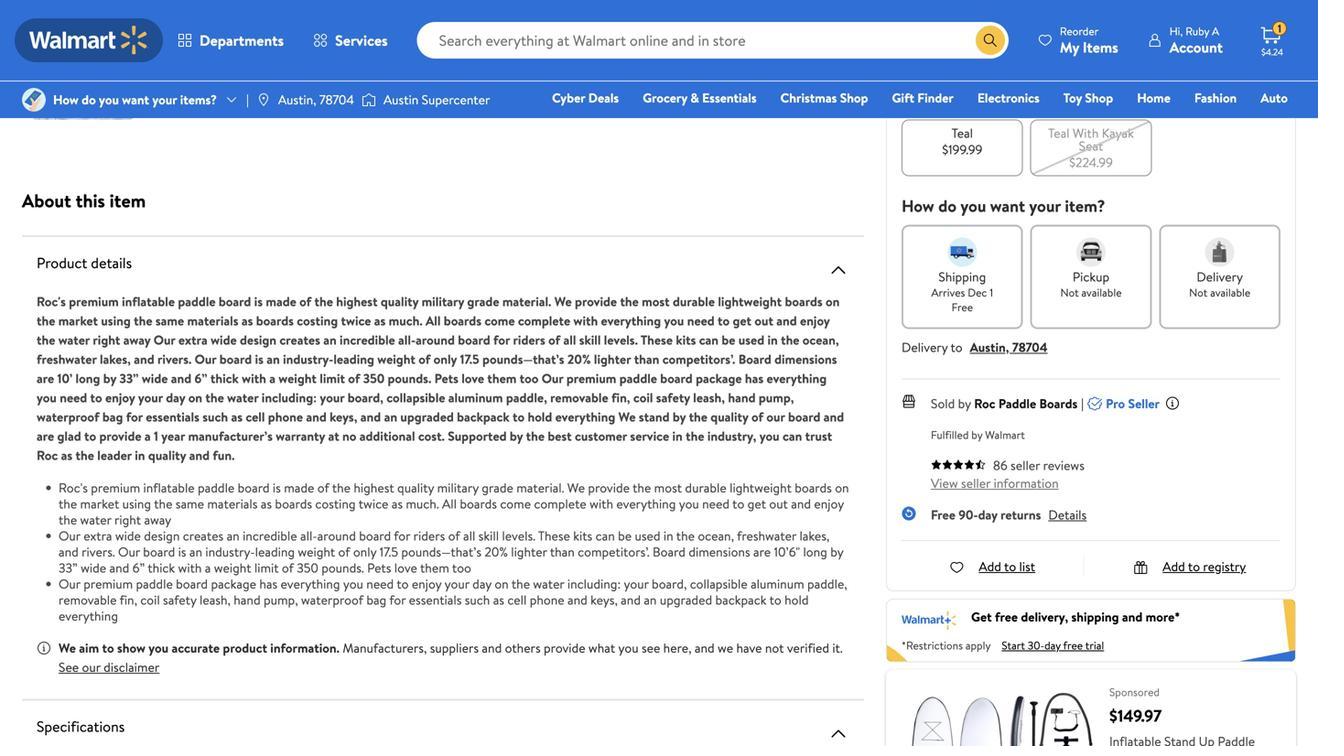 Task type: vqa. For each thing, say whether or not it's contained in the screenshot.
do
yes



Task type: describe. For each thing, give the bounding box(es) containing it.
seller
[[1128, 394, 1160, 412]]

350 for roc's premium inflatable paddle board is made of the highest quality military grade material. we provide the most durable lightweight boards on the market using the same materials as boards costing twice as much. all boards come complete with everything you need to get out and enjoy the water right away our extra wide design creates an incredible all-around board for riders of all skill levels. these kits can be used in the ocean, freshwater lakes, and rivers. our board is an industry-leading weight of only 17.5 pounds—that's 20% lighter than competitors'. board dimensions are 10'6" long by 33" wide and 6" thick with a weight limit of 350 pounds. pets love them too our premium paddle board package has everything you need to enjoy your day on the water including: your board, collapsible aluminum paddle, removable fin, coil safety leash, hand pump, waterproof bag for essentials such as cell phone and keys, and an upgraded backpack to hold everything
[[297, 559, 318, 577]]

away for roc's premium inflatable paddle board is made of the highest quality military grade material. we provide the most durable lightweight boards on the market using the same materials as boards costing twice as much. all boards come complete with everything you need to get out and enjoy the water right away our extra wide design creates an incredible all-around board for riders of all skill levels. these kits can be used in the ocean, freshwater lakes, and rivers. our board is an industry-leading weight of only 17.5 pounds—that's 20% lighter than competitors'. board dimensions are 10'6" long by 33" wide and 6" thick with a weight limit of 350 pounds. pets love them too our premium paddle board package has everything you need to enjoy your day on the water including: your board, collapsible aluminum paddle, removable fin, coil safety leash, hand pump, waterproof bag for essentials such as cell phone and keys, and an upgraded backpack to hold everything
[[144, 511, 171, 529]]

riders for roc's premium inflatable paddle board is made of the highest quality military grade material. we provide the most durable lightweight boards on the market using the same materials as boards costing twice as much. all boards come complete with everything you need to get out and enjoy the water right away our extra wide design creates an incredible all-around board for riders of all skill levels. these kits can be used in the ocean, freshwater lakes, and rivers. our board is an industry-leading weight of only 17.5 pounds—that's 20% lighter than competitors'. board dimensions are 10'6" long by 33" wide and 6" thick with a weight limit of 350 pounds. pets love them too our premium paddle board package has everything you need to enjoy your day on the water including: your board, collapsible aluminum paddle, removable fin, coil safety leash, hand pump, waterproof bag for essentials such as cell phone and keys, and an upgraded backpack to hold everything
[[413, 527, 445, 545]]

do for how do you want your items?
[[82, 91, 96, 108]]

item
[[110, 188, 146, 213]]

by right 'sold' on the bottom right of the page
[[958, 394, 971, 412]]

be for roc's premium inflatable paddle board is made of the highest quality military grade material. we provide the most durable lightweight boards on the market using the same materials as boards costing twice as much. all boards come complete with everything you need to get out and enjoy the water right away our extra wide design creates an incredible all-around board for riders of all skill levels. these kits can be used in the ocean, freshwater lakes, and rivers. our board is an industry-leading weight of only 17.5 pounds—that's 20% lighter than competitors'. board dimensions are 10' long by 33" wide and 6" thick with a weight limit of 350 pounds. pets love them too our premium paddle board package has everything you need to enjoy your day on the water including: your board, collapsible aluminum paddle, removable fin, coil safety leash, hand pump, waterproof bag for essentials such as cell phone and keys, and an upgraded backpack to hold everything we stand by the quality of our board and are glad to provide a 1 year manufacturer's warranty at no additional cost. supported by the best customer service in the industry, you can trust roc as the leader in quality and fun.
[[722, 331, 736, 349]]

board, for 10'6"
[[652, 575, 687, 593]]

them for roc's premium inflatable paddle board is made of the highest quality military grade material. we provide the most durable lightweight boards on the market using the same materials as boards costing twice as much. all boards come complete with everything you need to get out and enjoy the water right away our extra wide design creates an incredible all-around board for riders of all skill levels. these kits can be used in the ocean, freshwater lakes, and rivers. our board is an industry-leading weight of only 17.5 pounds—that's 20% lighter than competitors'. board dimensions are 10' long by 33" wide and 6" thick with a weight limit of 350 pounds. pets love them too our premium paddle board package has everything you need to enjoy your day on the water including: your board, collapsible aluminum paddle, removable fin, coil safety leash, hand pump, waterproof bag for essentials such as cell phone and keys, and an upgraded backpack to hold everything we stand by the quality of our board and are glad to provide a 1 year manufacturer's warranty at no additional cost. supported by the best customer service in the industry, you can trust roc as the leader in quality and fun.
[[487, 369, 517, 387]]

aluminum for roc's premium inflatable paddle board is made of the highest quality military grade material. we provide the most durable lightweight boards on the market using the same materials as boards costing twice as much. all boards come complete with everything you need to get out and enjoy the water right away our extra wide design creates an incredible all-around board for riders of all skill levels. these kits can be used in the ocean, freshwater lakes, and rivers. our board is an industry-leading weight of only 17.5 pounds—that's 20% lighter than competitors'. board dimensions are 10'6" long by 33" wide and 6" thick with a weight limit of 350 pounds. pets love them too our premium paddle board package has everything you need to enjoy your day on the water including: your board, collapsible aluminum paddle, removable fin, coil safety leash, hand pump, waterproof bag for essentials such as cell phone and keys, and an upgraded backpack to hold everything
[[751, 575, 805, 593]]

0 horizontal spatial |
[[246, 91, 249, 108]]

1 vertical spatial free
[[1064, 638, 1083, 653]]

safety for roc's premium inflatable paddle board is made of the highest quality military grade material. we provide the most durable lightweight boards on the market using the same materials as boards costing twice as much. all boards come complete with everything you need to get out and enjoy the water right away our extra wide design creates an incredible all-around board for riders of all skill levels. these kits can be used in the ocean, freshwater lakes, and rivers. our board is an industry-leading weight of only 17.5 pounds—that's 20% lighter than competitors'. board dimensions are 10' long by 33" wide and 6" thick with a weight limit of 350 pounds. pets love them too our premium paddle board package has everything you need to enjoy your day on the water including: your board, collapsible aluminum paddle, removable fin, coil safety leash, hand pump, waterproof bag for essentials such as cell phone and keys, and an upgraded backpack to hold everything we stand by the quality of our board and are glad to provide a 1 year manufacturer's warranty at no additional cost. supported by the best customer service in the industry, you can trust roc as the leader in quality and fun.
[[656, 389, 690, 407]]

board for roc's premium inflatable paddle board is made of the highest quality military grade material. we provide the most durable lightweight boards on the market using the same materials as boards costing twice as much. all boards come complete with everything you need to get out and enjoy the water right away our extra wide design creates an incredible all-around board for riders of all skill levels. these kits can be used in the ocean, freshwater lakes, and rivers. our board is an industry-leading weight of only 17.5 pounds—that's 20% lighter than competitors'. board dimensions are 10'6" long by 33" wide and 6" thick with a weight limit of 350 pounds. pets love them too our premium paddle board package has everything you need to enjoy your day on the water including: your board, collapsible aluminum paddle, removable fin, coil safety leash, hand pump, waterproof bag for essentials such as cell phone and keys, and an upgraded backpack to hold everything
[[653, 543, 686, 561]]

$199.99 for the middle "$199.99" button
[[1071, 76, 1112, 94]]

30-
[[1028, 638, 1045, 653]]

backpack for roc's premium inflatable paddle board is made of the highest quality military grade material. we provide the most durable lightweight boards on the market using the same materials as boards costing twice as much. all boards come complete with everything you need to get out and enjoy the water right away our extra wide design creates an incredible all-around board for riders of all skill levels. these kits can be used in the ocean, freshwater lakes, and rivers. our board is an industry-leading weight of only 17.5 pounds—that's 20% lighter than competitors'. board dimensions are 10'6" long by 33" wide and 6" thick with a weight limit of 350 pounds. pets love them too our premium paddle board package has everything you need to enjoy your day on the water including: your board, collapsible aluminum paddle, removable fin, coil safety leash, hand pump, waterproof bag for essentials such as cell phone and keys, and an upgraded backpack to hold everything
[[715, 591, 767, 609]]

roc's premium inflatable paddle board is made of the highest quality military grade material. we provide the most durable lightweight boards on the market using the same materials as boards costing twice as much. all boards come complete with everything you need to get out and enjoy the water right away our extra wide design creates an incredible all-around board for riders of all skill levels. these kits can be used in the ocean, freshwater lakes, and rivers. our board is an industry-leading weight of only 17.5 pounds—that's 20% lighter than competitors'. board dimensions are 10'6" long by 33" wide and 6" thick with a weight limit of 350 pounds. pets love them too our premium paddle board package has everything you need to enjoy your day on the water including: your board, collapsible aluminum paddle, removable fin, coil safety leash, hand pump, waterproof bag for essentials such as cell phone and keys, and an upgraded backpack to hold everything
[[59, 479, 849, 625]]

0 vertical spatial 78704
[[319, 91, 354, 108]]

hold for roc's premium inflatable paddle board is made of the highest quality military grade material. we provide the most durable lightweight boards on the market using the same materials as boards costing twice as much. all boards come complete with everything you need to get out and enjoy the water right away our extra wide design creates an incredible all-around board for riders of all skill levels. these kits can be used in the ocean, freshwater lakes, and rivers. our board is an industry-leading weight of only 17.5 pounds—that's 20% lighter than competitors'. board dimensions are 10'6" long by 33" wide and 6" thick with a weight limit of 350 pounds. pets love them too our premium paddle board package has everything you need to enjoy your day on the water including: your board, collapsible aluminum paddle, removable fin, coil safety leash, hand pump, waterproof bag for essentials such as cell phone and keys, and an upgraded backpack to hold everything
[[785, 591, 809, 609]]

water down 'leader'
[[80, 511, 111, 529]]

service
[[630, 427, 669, 445]]

how for how do you want your items?
[[53, 91, 79, 108]]

rivers. for roc's premium inflatable paddle board is made of the highest quality military grade material. we provide the most durable lightweight boards on the market using the same materials as boards costing twice as much. all boards come complete with everything you need to get out and enjoy the water right away our extra wide design creates an incredible all-around board for riders of all skill levels. these kits can be used in the ocean, freshwater lakes, and rivers. our board is an industry-leading weight of only 17.5 pounds—that's 20% lighter than competitors'. board dimensions are 10' long by 33" wide and 6" thick with a weight limit of 350 pounds. pets love them too our premium paddle board package has everything you need to enjoy your day on the water including: your board, collapsible aluminum paddle, removable fin, coil safety leash, hand pump, waterproof bag for essentials such as cell phone and keys, and an upgraded backpack to hold everything we stand by the quality of our board and are glad to provide a 1 year manufacturer's warranty at no additional cost. supported by the best customer service in the industry, you can trust roc as the leader in quality and fun.
[[157, 350, 192, 368]]

enjoy up 'leader'
[[105, 389, 135, 407]]

customer
[[575, 427, 627, 445]]

rivers. for roc's premium inflatable paddle board is made of the highest quality military grade material. we provide the most durable lightweight boards on the market using the same materials as boards costing twice as much. all boards come complete with everything you need to get out and enjoy the water right away our extra wide design creates an incredible all-around board for riders of all skill levels. these kits can be used in the ocean, freshwater lakes, and rivers. our board is an industry-leading weight of only 17.5 pounds—that's 20% lighter than competitors'. board dimensions are 10'6" long by 33" wide and 6" thick with a weight limit of 350 pounds. pets love them too our premium paddle board package has everything you need to enjoy your day on the water including: your board, collapsible aluminum paddle, removable fin, coil safety leash, hand pump, waterproof bag for essentials such as cell phone and keys, and an upgraded backpack to hold everything
[[82, 543, 115, 561]]

$199.99 down finder in the right top of the page
[[942, 140, 983, 158]]

hi,
[[1170, 23, 1183, 39]]

collapsible for 10'
[[387, 389, 445, 407]]

shipping arrives dec 1 free
[[932, 268, 994, 315]]

your left items?
[[152, 91, 177, 108]]

board, for 10'
[[348, 389, 384, 407]]

all for roc's premium inflatable paddle board is made of the highest quality military grade material. we provide the most durable lightweight boards on the market using the same materials as boards costing twice as much. all boards come complete with everything you need to get out and enjoy the water right away our extra wide design creates an incredible all-around board for riders of all skill levels. these kits can be used in the ocean, freshwater lakes, and rivers. our board is an industry-leading weight of only 17.5 pounds—that's 20% lighter than competitors'. board dimensions are 10'6" long by 33" wide and 6" thick with a weight limit of 350 pounds. pets love them too our premium paddle board package has everything you need to enjoy your day on the water including: your board, collapsible aluminum paddle, removable fin, coil safety leash, hand pump, waterproof bag for essentials such as cell phone and keys, and an upgraded backpack to hold everything
[[463, 527, 475, 545]]

specifications
[[37, 716, 125, 737]]

about
[[22, 188, 71, 213]]

christmas shop
[[781, 89, 868, 107]]

keys, for 10'6"
[[591, 591, 618, 609]]

removable for roc's premium inflatable paddle board is made of the highest quality military grade material. we provide the most durable lightweight boards on the market using the same materials as boards costing twice as much. all boards come complete with everything you need to get out and enjoy the water right away our extra wide design creates an incredible all-around board for riders of all skill levels. these kits can be used in the ocean, freshwater lakes, and rivers. our board is an industry-leading weight of only 17.5 pounds—that's 20% lighter than competitors'. board dimensions are 10'6" long by 33" wide and 6" thick with a weight limit of 350 pounds. pets love them too our premium paddle board package has everything you need to enjoy your day on the water including: your board, collapsible aluminum paddle, removable fin, coil safety leash, hand pump, waterproof bag for essentials such as cell phone and keys, and an upgraded backpack to hold everything
[[59, 591, 117, 609]]

add to registry
[[1163, 557, 1246, 575]]

with for black
[[1077, 0, 1103, 14]]

0 horizontal spatial $199.99 button
[[902, 0, 1023, 48]]

fulfilled
[[931, 427, 969, 442]]

10'6"
[[774, 543, 800, 561]]

most for roc's premium inflatable paddle board is made of the highest quality military grade material. we provide the most durable lightweight boards on the market using the same materials as boards costing twice as much. all boards come complete with everything you need to get out and enjoy the water right away our extra wide design creates an incredible all-around board for riders of all skill levels. these kits can be used in the ocean, freshwater lakes, and rivers. our board is an industry-leading weight of only 17.5 pounds—that's 20% lighter than competitors'. board dimensions are 10'6" long by 33" wide and 6" thick with a weight limit of 350 pounds. pets love them too our premium paddle board package has everything you need to enjoy your day on the water including: your board, collapsible aluminum paddle, removable fin, coil safety leash, hand pump, waterproof bag for essentials such as cell phone and keys, and an upgraded backpack to hold everything
[[654, 479, 682, 497]]

20% for roc's premium inflatable paddle board is made of the highest quality military grade material. we provide the most durable lightweight boards on the market using the same materials as boards costing twice as much. all boards come complete with everything you need to get out and enjoy the water right away our extra wide design creates an incredible all-around board for riders of all skill levels. these kits can be used in the ocean, freshwater lakes, and rivers. our board is an industry-leading weight of only 17.5 pounds—that's 20% lighter than competitors'. board dimensions are 10'6" long by 33" wide and 6" thick with a weight limit of 350 pounds. pets love them too our premium paddle board package has everything you need to enjoy your day on the water including: your board, collapsible aluminum paddle, removable fin, coil safety leash, hand pump, waterproof bag for essentials such as cell phone and keys, and an upgraded backpack to hold everything
[[485, 543, 508, 561]]

your up suppliers
[[445, 575, 470, 593]]

arrives
[[932, 285, 965, 300]]

premium down 'leader'
[[91, 479, 140, 497]]

trial
[[1086, 638, 1104, 653]]

toy shop link
[[1055, 88, 1122, 108]]

upgraded for 10'
[[400, 408, 454, 426]]

supported
[[448, 427, 507, 445]]

incredible for roc's premium inflatable paddle board is made of the highest quality military grade material. we provide the most durable lightweight boards on the market using the same materials as boards costing twice as much. all boards come complete with everything you need to get out and enjoy the water right away our extra wide design creates an incredible all-around board for riders of all skill levels. these kits can be used in the ocean, freshwater lakes, and rivers. our board is an industry-leading weight of only 17.5 pounds—that's 20% lighter than competitors'. board dimensions are 10'6" long by 33" wide and 6" thick with a weight limit of 350 pounds. pets love them too our premium paddle board package has everything you need to enjoy your day on the water including: your board, collapsible aluminum paddle, removable fin, coil safety leash, hand pump, waterproof bag for essentials such as cell phone and keys, and an upgraded backpack to hold everything
[[243, 527, 297, 545]]

pounds—that's for roc's premium inflatable paddle board is made of the highest quality military grade material. we provide the most durable lightweight boards on the market using the same materials as boards costing twice as much. all boards come complete with everything you need to get out and enjoy the water right away our extra wide design creates an incredible all-around board for riders of all skill levels. these kits can be used in the ocean, freshwater lakes, and rivers. our board is an industry-leading weight of only 17.5 pounds—that's 20% lighter than competitors'. board dimensions are 10' long by 33" wide and 6" thick with a weight limit of 350 pounds. pets love them too our premium paddle board package has everything you need to enjoy your day on the water including: your board, collapsible aluminum paddle, removable fin, coil safety leash, hand pump, waterproof bag for essentials such as cell phone and keys, and an upgraded backpack to hold everything we stand by the quality of our board and are glad to provide a 1 year manufacturer's warranty at no additional cost. supported by the best customer service in the industry, you can trust roc as the leader in quality and fun.
[[483, 350, 565, 368]]

1 vertical spatial 78704
[[1013, 338, 1048, 356]]

4.7442 stars out of 5, based on 86 seller reviews element
[[931, 459, 986, 470]]

start
[[1002, 638, 1025, 653]]

see our disclaimer button
[[59, 658, 160, 676]]

to inside we aim to show you accurate product information. manufacturers, suppliers and others provide what you see here, and we have not verified it. see our disclaimer
[[102, 639, 114, 657]]

seat for teal
[[1079, 137, 1104, 155]]

gift finder link
[[884, 88, 962, 108]]

1 vertical spatial a
[[145, 427, 151, 445]]

intent image for delivery image
[[1206, 237, 1235, 267]]

add for add to registry
[[1163, 557, 1185, 575]]

$149.97 group
[[886, 670, 1296, 746]]

auto registry
[[1077, 89, 1288, 132]]

warranty
[[276, 427, 325, 445]]

christmas shop link
[[772, 88, 877, 108]]

grocery
[[643, 89, 688, 107]]

get for roc's premium inflatable paddle board is made of the highest quality military grade material. we provide the most durable lightweight boards on the market using the same materials as boards costing twice as much. all boards come complete with everything you need to get out and enjoy the water right away our extra wide design creates an incredible all-around board for riders of all skill levels. these kits can be used in the ocean, freshwater lakes, and rivers. our board is an industry-leading weight of only 17.5 pounds—that's 20% lighter than competitors'. board dimensions are 10'6" long by 33" wide and 6" thick with a weight limit of 350 pounds. pets love them too our premium paddle board package has everything you need to enjoy your day on the water including: your board, collapsible aluminum paddle, removable fin, coil safety leash, hand pump, waterproof bag for essentials such as cell phone and keys, and an upgraded backpack to hold everything
[[748, 495, 766, 513]]

our inside we aim to show you accurate product information. manufacturers, suppliers and others provide what you see here, and we have not verified it. see our disclaimer
[[82, 658, 101, 676]]

2 horizontal spatial can
[[783, 427, 802, 445]]

austin, 78704
[[278, 91, 354, 108]]

departments button
[[163, 18, 299, 62]]

 image for austin, 78704
[[256, 92, 271, 107]]

we inside roc's premium inflatable paddle board is made of the highest quality military grade material. we provide the most durable lightweight boards on the market using the same materials as boards costing twice as much. all boards come complete with everything you need to get out and enjoy the water right away our extra wide design creates an incredible all-around board for riders of all skill levels. these kits can be used in the ocean, freshwater lakes, and rivers. our board is an industry-leading weight of only 17.5 pounds—that's 20% lighter than competitors'. board dimensions are 10'6" long by 33" wide and 6" thick with a weight limit of 350 pounds. pets love them too our premium paddle board package has everything you need to enjoy your day on the water including: your board, collapsible aluminum paddle, removable fin, coil safety leash, hand pump, waterproof bag for essentials such as cell phone and keys, and an upgraded backpack to hold everything
[[567, 479, 585, 497]]

leader
[[97, 446, 132, 464]]

free inside shipping arrives dec 1 free
[[952, 299, 973, 315]]

water up others
[[533, 575, 564, 593]]

right for roc's premium inflatable paddle board is made of the highest quality military grade material. we provide the most durable lightweight boards on the market using the same materials as boards costing twice as much. all boards come complete with everything you need to get out and enjoy the water right away our extra wide design creates an incredible all-around board for riders of all skill levels. these kits can be used in the ocean, freshwater lakes, and rivers. our board is an industry-leading weight of only 17.5 pounds—that's 20% lighter than competitors'. board dimensions are 10'6" long by 33" wide and 6" thick with a weight limit of 350 pounds. pets love them too our premium paddle board package has everything you need to enjoy your day on the water including: your board, collapsible aluminum paddle, removable fin, coil safety leash, hand pump, waterproof bag for essentials such as cell phone and keys, and an upgraded backpack to hold everything
[[114, 511, 141, 529]]

walmart image
[[29, 26, 148, 55]]

most for roc's premium inflatable paddle board is made of the highest quality military grade material. we provide the most durable lightweight boards on the market using the same materials as boards costing twice as much. all boards come complete with everything you need to get out and enjoy the water right away our extra wide design creates an incredible all-around board for riders of all skill levels. these kits can be used in the ocean, freshwater lakes, and rivers. our board is an industry-leading weight of only 17.5 pounds—that's 20% lighter than competitors'. board dimensions are 10' long by 33" wide and 6" thick with a weight limit of 350 pounds. pets love them too our premium paddle board package has everything you need to enjoy your day on the water including: your board, collapsible aluminum paddle, removable fin, coil safety leash, hand pump, waterproof bag for essentials such as cell phone and keys, and an upgraded backpack to hold everything we stand by the quality of our board and are glad to provide a 1 year manufacturer's warranty at no additional cost. supported by the best customer service in the industry, you can trust roc as the leader in quality and fun.
[[642, 293, 670, 310]]

1 inside roc's premium inflatable paddle board is made of the highest quality military grade material. we provide the most durable lightweight boards on the market using the same materials as boards costing twice as much. all boards come complete with everything you need to get out and enjoy the water right away our extra wide design creates an incredible all-around board for riders of all skill levels. these kits can be used in the ocean, freshwater lakes, and rivers. our board is an industry-leading weight of only 17.5 pounds—that's 20% lighter than competitors'. board dimensions are 10' long by 33" wide and 6" thick with a weight limit of 350 pounds. pets love them too our premium paddle board package has everything you need to enjoy your day on the water including: your board, collapsible aluminum paddle, removable fin, coil safety leash, hand pump, waterproof bag for essentials such as cell phone and keys, and an upgraded backpack to hold everything we stand by the quality of our board and are glad to provide a 1 year manufacturer's warranty at no additional cost. supported by the best customer service in the industry, you can trust roc as the leader in quality and fun.
[[154, 427, 158, 445]]

complete for roc's premium inflatable paddle board is made of the highest quality military grade material. we provide the most durable lightweight boards on the market using the same materials as boards costing twice as much. all boards come complete with everything you need to get out and enjoy the water right away our extra wide design creates an incredible all-around board for riders of all skill levels. these kits can be used in the ocean, freshwater lakes, and rivers. our board is an industry-leading weight of only 17.5 pounds—that's 20% lighter than competitors'. board dimensions are 10' long by 33" wide and 6" thick with a weight limit of 350 pounds. pets love them too our premium paddle board package has everything you need to enjoy your day on the water including: your board, collapsible aluminum paddle, removable fin, coil safety leash, hand pump, waterproof bag for essentials such as cell phone and keys, and an upgraded backpack to hold everything we stand by the quality of our board and are glad to provide a 1 year manufacturer's warranty at no additional cost. supported by the best customer service in the industry, you can trust roc as the leader in quality and fun.
[[518, 312, 571, 330]]

grade for 10'
[[467, 293, 499, 310]]

by right 10'
[[103, 369, 116, 387]]

2 horizontal spatial $199.99 button
[[1159, 0, 1281, 48]]

get free delivery, shipping and more*
[[971, 608, 1180, 626]]

austin
[[384, 91, 419, 108]]

ocean, for roc's premium inflatable paddle board is made of the highest quality military grade material. we provide the most durable lightweight boards on the market using the same materials as boards costing twice as much. all boards come complete with everything you need to get out and enjoy the water right away our extra wide design creates an incredible all-around board for riders of all skill levels. these kits can be used in the ocean, freshwater lakes, and rivers. our board is an industry-leading weight of only 17.5 pounds—that's 20% lighter than competitors'. board dimensions are 10'6" long by 33" wide and 6" thick with a weight limit of 350 pounds. pets love them too our premium paddle board package has everything you need to enjoy your day on the water including: your board, collapsible aluminum paddle, removable fin, coil safety leash, hand pump, waterproof bag for essentials such as cell phone and keys, and an upgraded backpack to hold everything
[[698, 527, 734, 545]]

departments
[[200, 30, 284, 50]]

details
[[91, 253, 132, 273]]

gift
[[892, 89, 915, 107]]

your left item?
[[1029, 194, 1061, 217]]

delivery not available
[[1189, 268, 1251, 300]]

quality inside roc's premium inflatable paddle board is made of the highest quality military grade material. we provide the most durable lightweight boards on the market using the same materials as boards costing twice as much. all boards come complete with everything you need to get out and enjoy the water right away our extra wide design creates an incredible all-around board for riders of all skill levels. these kits can be used in the ocean, freshwater lakes, and rivers. our board is an industry-leading weight of only 17.5 pounds—that's 20% lighter than competitors'. board dimensions are 10'6" long by 33" wide and 6" thick with a weight limit of 350 pounds. pets love them too our premium paddle board package has everything you need to enjoy your day on the water including: your board, collapsible aluminum paddle, removable fin, coil safety leash, hand pump, waterproof bag for essentials such as cell phone and keys, and an upgraded backpack to hold everything
[[397, 479, 434, 497]]

1 vertical spatial austin,
[[970, 338, 1009, 356]]

$224.99 for cloud
[[941, 89, 984, 107]]

in inside roc's premium inflatable paddle board is made of the highest quality military grade material. we provide the most durable lightweight boards on the market using the same materials as boards costing twice as much. all boards come complete with everything you need to get out and enjoy the water right away our extra wide design creates an incredible all-around board for riders of all skill levels. these kits can be used in the ocean, freshwater lakes, and rivers. our board is an industry-leading weight of only 17.5 pounds—that's 20% lighter than competitors'. board dimensions are 10'6" long by 33" wide and 6" thick with a weight limit of 350 pounds. pets love them too our premium paddle board package has everything you need to enjoy your day on the water including: your board, collapsible aluminum paddle, removable fin, coil safety leash, hand pump, waterproof bag for essentials such as cell phone and keys, and an upgraded backpack to hold everything
[[664, 527, 674, 545]]

this
[[76, 188, 105, 213]]

walmart plus image
[[902, 608, 957, 630]]

shop for christmas shop
[[840, 89, 868, 107]]

auto link
[[1253, 88, 1296, 108]]

delivery,
[[1021, 608, 1069, 626]]

manufacturer's
[[188, 427, 273, 445]]

all for 10'
[[426, 312, 441, 330]]

intent image for shipping image
[[948, 237, 977, 267]]

creates for roc's premium inflatable paddle board is made of the highest quality military grade material. we provide the most durable lightweight boards on the market using the same materials as boards costing twice as much. all boards come complete with everything you need to get out and enjoy the water right away our extra wide design creates an incredible all-around board for riders of all skill levels. these kits can be used in the ocean, freshwater lakes, and rivers. our board is an industry-leading weight of only 17.5 pounds—that's 20% lighter than competitors'. board dimensions are 10' long by 33" wide and 6" thick with a weight limit of 350 pounds. pets love them too our premium paddle board package has everything you need to enjoy your day on the water including: your board, collapsible aluminum paddle, removable fin, coil safety leash, hand pump, waterproof bag for essentials such as cell phone and keys, and an upgraded backpack to hold everything we stand by the quality of our board and are glad to provide a 1 year manufacturer's warranty at no additional cost. supported by the best customer service in the industry, you can trust roc as the leader in quality and fun.
[[280, 331, 320, 349]]

all- for roc's premium inflatable paddle board is made of the highest quality military grade material. we provide the most durable lightweight boards on the market using the same materials as boards costing twice as much. all boards come complete with everything you need to get out and enjoy the water right away our extra wide design creates an incredible all-around board for riders of all skill levels. these kits can be used in the ocean, freshwater lakes, and rivers. our board is an industry-leading weight of only 17.5 pounds—that's 20% lighter than competitors'. board dimensions are 10'6" long by 33" wide and 6" thick with a weight limit of 350 pounds. pets love them too our premium paddle board package has everything you need to enjoy your day on the water including: your board, collapsible aluminum paddle, removable fin, coil safety leash, hand pump, waterproof bag for essentials such as cell phone and keys, and an upgraded backpack to hold everything
[[300, 527, 317, 545]]

get free delivery, shipping and more* banner
[[886, 599, 1296, 662]]

0 vertical spatial roc
[[974, 394, 996, 412]]

premium up aim
[[84, 575, 133, 593]]

deals
[[588, 89, 619, 107]]

design for roc's premium inflatable paddle board is made of the highest quality military grade material. we provide the most durable lightweight boards on the market using the same materials as boards costing twice as much. all boards come complete with everything you need to get out and enjoy the water right away our extra wide design creates an incredible all-around board for riders of all skill levels. these kits can be used in the ocean, freshwater lakes, and rivers. our board is an industry-leading weight of only 17.5 pounds—that's 20% lighter than competitors'. board dimensions are 10' long by 33" wide and 6" thick with a weight limit of 350 pounds. pets love them too our premium paddle board package has everything you need to enjoy your day on the water including: your board, collapsible aluminum paddle, removable fin, coil safety leash, hand pump, waterproof bag for essentials such as cell phone and keys, and an upgraded backpack to hold everything we stand by the quality of our board and are glad to provide a 1 year manufacturer's warranty at no additional cost. supported by the best customer service in the industry, you can trust roc as the leader in quality and fun.
[[240, 331, 277, 349]]

accurate
[[172, 639, 220, 657]]

1 inside shipping arrives dec 1 free
[[990, 285, 994, 300]]

austin supercenter
[[384, 91, 490, 108]]

$199.99 for left "$199.99" button
[[942, 16, 983, 34]]

cyber deals
[[552, 89, 619, 107]]

apply
[[966, 638, 991, 653]]

your up at
[[320, 389, 345, 407]]

pump, for roc's premium inflatable paddle board is made of the highest quality military grade material. we provide the most durable lightweight boards on the market using the same materials as boards costing twice as much. all boards come complete with everything you need to get out and enjoy the water right away our extra wide design creates an incredible all-around board for riders of all skill levels. these kits can be used in the ocean, freshwater lakes, and rivers. our board is an industry-leading weight of only 17.5 pounds—that's 20% lighter than competitors'. board dimensions are 10'6" long by 33" wide and 6" thick with a weight limit of 350 pounds. pets love them too our premium paddle board package has everything you need to enjoy your day on the water including: your board, collapsible aluminum paddle, removable fin, coil safety leash, hand pump, waterproof bag for essentials such as cell phone and keys, and an upgraded backpack to hold everything
[[264, 591, 298, 609]]

day down view seller information link
[[978, 506, 998, 523]]

your up see
[[624, 575, 649, 593]]

seat for black
[[1079, 8, 1104, 26]]

6" for roc's premium inflatable paddle board is made of the highest quality military grade material. we provide the most durable lightweight boards on the market using the same materials as boards costing twice as much. all boards come complete with everything you need to get out and enjoy the water right away our extra wide design creates an incredible all-around board for riders of all skill levels. these kits can be used in the ocean, freshwater lakes, and rivers. our board is an industry-leading weight of only 17.5 pounds—that's 20% lighter than competitors'. board dimensions are 10' long by 33" wide and 6" thick with a weight limit of 350 pounds. pets love them too our premium paddle board package has everything you need to enjoy your day on the water including: your board, collapsible aluminum paddle, removable fin, coil safety leash, hand pump, waterproof bag for essentials such as cell phone and keys, and an upgraded backpack to hold everything we stand by the quality of our board and are glad to provide a 1 year manufacturer's warranty at no additional cost. supported by the best customer service in the industry, you can trust roc as the leader in quality and fun.
[[195, 369, 207, 387]]

pounds—that's for roc's premium inflatable paddle board is made of the highest quality military grade material. we provide the most durable lightweight boards on the market using the same materials as boards costing twice as much. all boards come complete with everything you need to get out and enjoy the water right away our extra wide design creates an incredible all-around board for riders of all skill levels. these kits can be used in the ocean, freshwater lakes, and rivers. our board is an industry-leading weight of only 17.5 pounds—that's 20% lighter than competitors'. board dimensions are 10'6" long by 33" wide and 6" thick with a weight limit of 350 pounds. pets love them too our premium paddle board package has everything you need to enjoy your day on the water including: your board, collapsible aluminum paddle, removable fin, coil safety leash, hand pump, waterproof bag for essentials such as cell phone and keys, and an upgraded backpack to hold everything
[[401, 543, 482, 561]]

kits for roc's premium inflatable paddle board is made of the highest quality military grade material. we provide the most durable lightweight boards on the market using the same materials as boards costing twice as much. all boards come complete with everything you need to get out and enjoy the water right away our extra wide design creates an incredible all-around board for riders of all skill levels. these kits can be used in the ocean, freshwater lakes, and rivers. our board is an industry-leading weight of only 17.5 pounds—that's 20% lighter than competitors'. board dimensions are 10' long by 33" wide and 6" thick with a weight limit of 350 pounds. pets love them too our premium paddle board package has everything you need to enjoy your day on the water including: your board, collapsible aluminum paddle, removable fin, coil safety leash, hand pump, waterproof bag for essentials such as cell phone and keys, and an upgraded backpack to hold everything we stand by the quality of our board and are glad to provide a 1 year manufacturer's warranty at no additional cost. supported by the best customer service in the industry, you can trust roc as the leader in quality and fun.
[[676, 331, 696, 349]]

item?
[[1065, 194, 1106, 217]]

list
[[1020, 557, 1036, 575]]

registry
[[1203, 557, 1246, 575]]

86 seller reviews
[[993, 456, 1085, 474]]

33" for roc's premium inflatable paddle board is made of the highest quality military grade material. we provide the most durable lightweight boards on the market using the same materials as boards costing twice as much. all boards come complete with everything you need to get out and enjoy the water right away our extra wide design creates an incredible all-around board for riders of all skill levels. these kits can be used in the ocean, freshwater lakes, and rivers. our board is an industry-leading weight of only 17.5 pounds—that's 20% lighter than competitors'. board dimensions are 10'6" long by 33" wide and 6" thick with a weight limit of 350 pounds. pets love them too our premium paddle board package has everything you need to enjoy your day on the water including: your board, collapsible aluminum paddle, removable fin, coil safety leash, hand pump, waterproof bag for essentials such as cell phone and keys, and an upgraded backpack to hold everything
[[59, 559, 78, 577]]

day inside roc's premium inflatable paddle board is made of the highest quality military grade material. we provide the most durable lightweight boards on the market using the same materials as boards costing twice as much. all boards come complete with everything you need to get out and enjoy the water right away our extra wide design creates an incredible all-around board for riders of all skill levels. these kits can be used in the ocean, freshwater lakes, and rivers. our board is an industry-leading weight of only 17.5 pounds—that's 20% lighter than competitors'. board dimensions are 10'6" long by 33" wide and 6" thick with a weight limit of 350 pounds. pets love them too our premium paddle board package has everything you need to enjoy your day on the water including: your board, collapsible aluminum paddle, removable fin, coil safety leash, hand pump, waterproof bag for essentials such as cell phone and keys, and an upgraded backpack to hold everything
[[473, 575, 492, 593]]

design for roc's premium inflatable paddle board is made of the highest quality military grade material. we provide the most durable lightweight boards on the market using the same materials as boards costing twice as much. all boards come complete with everything you need to get out and enjoy the water right away our extra wide design creates an incredible all-around board for riders of all skill levels. these kits can be used in the ocean, freshwater lakes, and rivers. our board is an industry-leading weight of only 17.5 pounds—that's 20% lighter than competitors'. board dimensions are 10'6" long by 33" wide and 6" thick with a weight limit of 350 pounds. pets love them too our premium paddle board package has everything you need to enjoy your day on the water including: your board, collapsible aluminum paddle, removable fin, coil safety leash, hand pump, waterproof bag for essentials such as cell phone and keys, and an upgraded backpack to hold everything
[[144, 527, 180, 545]]

lighter for roc's premium inflatable paddle board is made of the highest quality military grade material. we provide the most durable lightweight boards on the market using the same materials as boards costing twice as much. all boards come complete with everything you need to get out and enjoy the water right away our extra wide design creates an incredible all-around board for riders of all skill levels. these kits can be used in the ocean, freshwater lakes, and rivers. our board is an industry-leading weight of only 17.5 pounds—that's 20% lighter than competitors'. board dimensions are 10' long by 33" wide and 6" thick with a weight limit of 350 pounds. pets love them too our premium paddle board package has everything you need to enjoy your day on the water including: your board, collapsible aluminum paddle, removable fin, coil safety leash, hand pump, waterproof bag for essentials such as cell phone and keys, and an upgraded backpack to hold everything we stand by the quality of our board and are glad to provide a 1 year manufacturer's warranty at no additional cost. supported by the best customer service in the industry, you can trust roc as the leader in quality and fun.
[[594, 350, 631, 368]]

more*
[[1146, 608, 1180, 626]]

only for roc's premium inflatable paddle board is made of the highest quality military grade material. we provide the most durable lightweight boards on the market using the same materials as boards costing twice as much. all boards come complete with everything you need to get out and enjoy the water right away our extra wide design creates an incredible all-around board for riders of all skill levels. these kits can be used in the ocean, freshwater lakes, and rivers. our board is an industry-leading weight of only 17.5 pounds—that's 20% lighter than competitors'. board dimensions are 10' long by 33" wide and 6" thick with a weight limit of 350 pounds. pets love them too our premium paddle board package has everything you need to enjoy your day on the water including: your board, collapsible aluminum paddle, removable fin, coil safety leash, hand pump, waterproof bag for essentials such as cell phone and keys, and an upgraded backpack to hold everything we stand by the quality of our board and are glad to provide a 1 year manufacturer's warranty at no additional cost. supported by the best customer service in the industry, you can trust roc as the leader in quality and fun.
[[434, 350, 457, 368]]

cloud with kayak seat $224.99
[[914, 60, 1011, 107]]

at
[[328, 427, 339, 445]]

$149.97
[[1110, 705, 1162, 727]]

around for roc's premium inflatable paddle board is made of the highest quality military grade material. we provide the most durable lightweight boards on the market using the same materials as boards costing twice as much. all boards come complete with everything you need to get out and enjoy the water right away our extra wide design creates an incredible all-around board for riders of all skill levels. these kits can be used in the ocean, freshwater lakes, and rivers. our board is an industry-leading weight of only 17.5 pounds—that's 20% lighter than competitors'. board dimensions are 10' long by 33" wide and 6" thick with a weight limit of 350 pounds. pets love them too our premium paddle board package has everything you need to enjoy your day on the water including: your board, collapsible aluminum paddle, removable fin, coil safety leash, hand pump, waterproof bag for essentials such as cell phone and keys, and an upgraded backpack to hold everything we stand by the quality of our board and are glad to provide a 1 year manufacturer's warranty at no additional cost. supported by the best customer service in the industry, you can trust roc as the leader in quality and fun.
[[416, 331, 455, 349]]

we inside we aim to show you accurate product information. manufacturers, suppliers and others provide what you see here, and we have not verified it. see our disclaimer
[[59, 639, 76, 657]]

cost.
[[418, 427, 445, 445]]

such for 10'6"
[[465, 591, 490, 609]]

sponsored
[[1110, 684, 1160, 700]]

leash, for roc's premium inflatable paddle board is made of the highest quality military grade material. we provide the most durable lightweight boards on the market using the same materials as boards costing twice as much. all boards come complete with everything you need to get out and enjoy the water right away our extra wide design creates an incredible all-around board for riders of all skill levels. these kits can be used in the ocean, freshwater lakes, and rivers. our board is an industry-leading weight of only 17.5 pounds—that's 20% lighter than competitors'. board dimensions are 10' long by 33" wide and 6" thick with a weight limit of 350 pounds. pets love them too our premium paddle board package has everything you need to enjoy your day on the water including: your board, collapsible aluminum paddle, removable fin, coil safety leash, hand pump, waterproof bag for essentials such as cell phone and keys, and an upgraded backpack to hold everything we stand by the quality of our board and are glad to provide a 1 year manufacturer's warranty at no additional cost. supported by the best customer service in the industry, you can trust roc as the leader in quality and fun.
[[693, 389, 725, 407]]

1 vertical spatial |
[[1082, 394, 1084, 412]]

$224.99 for teal
[[1070, 153, 1113, 171]]

day inside get free delivery, shipping and more* banner
[[1045, 638, 1061, 653]]

water up manufacturer's
[[227, 389, 259, 407]]

product details image
[[828, 259, 850, 281]]

0 horizontal spatial free
[[995, 608, 1018, 626]]

we
[[718, 639, 733, 657]]

pickup not available
[[1061, 268, 1122, 300]]

1 vertical spatial free
[[931, 506, 956, 523]]

inflatable stand up paddle board premium sup accessories & backpack, surf control, non-slip deck, leash, paddle and pump, youth & adult standing boat (green/mint) image
[[901, 684, 1095, 746]]

86
[[993, 456, 1008, 474]]

year
[[161, 427, 185, 445]]

water up 10'
[[58, 331, 90, 349]]

want for item?
[[990, 194, 1025, 217]]

0 vertical spatial austin,
[[278, 91, 316, 108]]

cloud
[[914, 60, 947, 78]]

auto
[[1261, 89, 1288, 107]]

we aim to show you accurate product information. manufacturers, suppliers and others provide what you see here, and we have not verified it. see our disclaimer
[[59, 639, 843, 676]]

product
[[223, 639, 267, 657]]

fun.
[[213, 446, 235, 464]]

bag for roc's premium inflatable paddle board is made of the highest quality military grade material. we provide the most durable lightweight boards on the market using the same materials as boards costing twice as much. all boards come complete with everything you need to get out and enjoy the water right away our extra wide design creates an incredible all-around board for riders of all skill levels. these kits can be used in the ocean, freshwater lakes, and rivers. our board is an industry-leading weight of only 17.5 pounds—that's 20% lighter than competitors'. board dimensions are 10'6" long by 33" wide and 6" thick with a weight limit of 350 pounds. pets love them too our premium paddle board package has everything you need to enjoy your day on the water including: your board, collapsible aluminum paddle, removable fin, coil safety leash, hand pump, waterproof bag for essentials such as cell phone and keys, and an upgraded backpack to hold everything
[[367, 591, 387, 609]]

teal with kayak seat $224.99
[[1048, 124, 1134, 171]]

industry,
[[708, 427, 757, 445]]

do for how do you want your item?
[[939, 194, 957, 217]]

details button
[[1049, 506, 1087, 523]]

aim
[[79, 639, 99, 657]]

see
[[59, 658, 79, 676]]

same for roc's premium inflatable paddle board is made of the highest quality military grade material. we provide the most durable lightweight boards on the market using the same materials as boards costing twice as much. all boards come complete with everything you need to get out and enjoy the water right away our extra wide design creates an incredible all-around board for riders of all skill levels. these kits can be used in the ocean, freshwater lakes, and rivers. our board is an industry-leading weight of only 17.5 pounds—that's 20% lighter than competitors'. board dimensions are 10'6" long by 33" wide and 6" thick with a weight limit of 350 pounds. pets love them too our premium paddle board package has everything you need to enjoy your day on the water including: your board, collapsible aluminum paddle, removable fin, coil safety leash, hand pump, waterproof bag for essentials such as cell phone and keys, and an upgraded backpack to hold everything
[[176, 495, 204, 513]]

leading for roc's premium inflatable paddle board is made of the highest quality military grade material. we provide the most durable lightweight boards on the market using the same materials as boards costing twice as much. all boards come complete with everything you need to get out and enjoy the water right away our extra wide design creates an incredible all-around board for riders of all skill levels. these kits can be used in the ocean, freshwater lakes, and rivers. our board is an industry-leading weight of only 17.5 pounds—that's 20% lighter than competitors'. board dimensions are 10'6" long by 33" wide and 6" thick with a weight limit of 350 pounds. pets love them too our premium paddle board package has everything you need to enjoy your day on the water including: your board, collapsible aluminum paddle, removable fin, coil safety leash, hand pump, waterproof bag for essentials such as cell phone and keys, and an upgraded backpack to hold everything
[[255, 543, 295, 561]]

hand for roc's premium inflatable paddle board is made of the highest quality military grade material. we provide the most durable lightweight boards on the market using the same materials as boards costing twice as much. all boards come complete with everything you need to get out and enjoy the water right away our extra wide design creates an incredible all-around board for riders of all skill levels. these kits can be used in the ocean, freshwater lakes, and rivers. our board is an industry-leading weight of only 17.5 pounds—that's 20% lighter than competitors'. board dimensions are 10' long by 33" wide and 6" thick with a weight limit of 350 pounds. pets love them too our premium paddle board package has everything you need to enjoy your day on the water including: your board, collapsible aluminum paddle, removable fin, coil safety leash, hand pump, waterproof bag for essentials such as cell phone and keys, and an upgraded backpack to hold everything we stand by the quality of our board and are glad to provide a 1 year manufacturer's warranty at no additional cost. supported by the best customer service in the industry, you can trust roc as the leader in quality and fun.
[[728, 389, 756, 407]]

military for 10'6"
[[437, 479, 479, 497]]

disclaimer
[[104, 658, 160, 676]]

free 90-day returns details
[[931, 506, 1087, 523]]

with for teal
[[1073, 124, 1099, 142]]

start 30-day free trial
[[1002, 638, 1104, 653]]

grade for 10'6"
[[482, 479, 514, 497]]

around for roc's premium inflatable paddle board is made of the highest quality military grade material. we provide the most durable lightweight boards on the market using the same materials as boards costing twice as much. all boards come complete with everything you need to get out and enjoy the water right away our extra wide design creates an incredible all-around board for riders of all skill levels. these kits can be used in the ocean, freshwater lakes, and rivers. our board is an industry-leading weight of only 17.5 pounds—that's 20% lighter than competitors'. board dimensions are 10'6" long by 33" wide and 6" thick with a weight limit of 350 pounds. pets love them too our premium paddle board package has everything you need to enjoy your day on the water including: your board, collapsible aluminum paddle, removable fin, coil safety leash, hand pump, waterproof bag for essentials such as cell phone and keys, and an upgraded backpack to hold everything
[[317, 527, 356, 545]]

by right the supported at the bottom left
[[510, 427, 523, 445]]

provide inside roc's premium inflatable paddle board is made of the highest quality military grade material. we provide the most durable lightweight boards on the market using the same materials as boards costing twice as much. all boards come complete with everything you need to get out and enjoy the water right away our extra wide design creates an incredible all-around board for riders of all skill levels. these kits can be used in the ocean, freshwater lakes, and rivers. our board is an industry-leading weight of only 17.5 pounds—that's 20% lighter than competitors'. board dimensions are 10'6" long by 33" wide and 6" thick with a weight limit of 350 pounds. pets love them too our premium paddle board package has everything you need to enjoy your day on the water including: your board, collapsible aluminum paddle, removable fin, coil safety leash, hand pump, waterproof bag for essentials such as cell phone and keys, and an upgraded backpack to hold everything
[[588, 479, 630, 497]]

10'
[[57, 369, 73, 387]]

enjoy up suppliers
[[412, 575, 442, 593]]

christmas
[[781, 89, 837, 107]]

$224.99 for pink
[[1198, 89, 1242, 107]]

all for 10'6"
[[442, 495, 457, 513]]

teal $199.99
[[942, 124, 983, 158]]

provide inside we aim to show you accurate product information. manufacturers, suppliers and others provide what you see here, and we have not verified it. see our disclaimer
[[544, 639, 586, 657]]

away for roc's premium inflatable paddle board is made of the highest quality military grade material. we provide the most durable lightweight boards on the market using the same materials as boards costing twice as much. all boards come complete with everything you need to get out and enjoy the water right away our extra wide design creates an incredible all-around board for riders of all skill levels. these kits can be used in the ocean, freshwater lakes, and rivers. our board is an industry-leading weight of only 17.5 pounds—that's 20% lighter than competitors'. board dimensions are 10' long by 33" wide and 6" thick with a weight limit of 350 pounds. pets love them too our premium paddle board package has everything you need to enjoy your day on the water including: your board, collapsible aluminum paddle, removable fin, coil safety leash, hand pump, waterproof bag for essentials such as cell phone and keys, and an upgraded backpack to hold everything we stand by the quality of our board and are glad to provide a 1 year manufacturer's warranty at no additional cost. supported by the best customer service in the industry, you can trust roc as the leader in quality and fun.
[[123, 331, 151, 349]]

essentials for 10'6"
[[409, 591, 462, 609]]

waterproof for roc's premium inflatable paddle board is made of the highest quality military grade material. we provide the most durable lightweight boards on the market using the same materials as boards costing twice as much. all boards come complete with everything you need to get out and enjoy the water right away our extra wide design creates an incredible all-around board for riders of all skill levels. these kits can be used in the ocean, freshwater lakes, and rivers. our board is an industry-leading weight of only 17.5 pounds—that's 20% lighter than competitors'. board dimensions are 10' long by 33" wide and 6" thick with a weight limit of 350 pounds. pets love them too our premium paddle board package has everything you need to enjoy your day on the water including: your board, collapsible aluminum paddle, removable fin, coil safety leash, hand pump, waterproof bag for essentials such as cell phone and keys, and an upgraded backpack to hold everything we stand by the quality of our board and are glad to provide a 1 year manufacturer's warranty at no additional cost. supported by the best customer service in the industry, you can trust roc as the leader in quality and fun.
[[37, 408, 99, 426]]

come for roc's premium inflatable paddle board is made of the highest quality military grade material. we provide the most durable lightweight boards on the market using the same materials as boards costing twice as much. all boards come complete with everything you need to get out and enjoy the water right away our extra wide design creates an incredible all-around board for riders of all skill levels. these kits can be used in the ocean, freshwater lakes, and rivers. our board is an industry-leading weight of only 17.5 pounds—that's 20% lighter than competitors'. board dimensions are 10'6" long by 33" wide and 6" thick with a weight limit of 350 pounds. pets love them too our premium paddle board package has everything you need to enjoy your day on the water including: your board, collapsible aluminum paddle, removable fin, coil safety leash, hand pump, waterproof bag for essentials such as cell phone and keys, and an upgraded backpack to hold everything
[[500, 495, 531, 513]]

paddle
[[999, 394, 1037, 412]]

it.
[[833, 639, 843, 657]]

can for roc's premium inflatable paddle board is made of the highest quality military grade material. we provide the most durable lightweight boards on the market using the same materials as boards costing twice as much. all boards come complete with everything you need to get out and enjoy the water right away our extra wide design creates an incredible all-around board for riders of all skill levels. these kits can be used in the ocean, freshwater lakes, and rivers. our board is an industry-leading weight of only 17.5 pounds—that's 20% lighter than competitors'. board dimensions are 10'6" long by 33" wide and 6" thick with a weight limit of 350 pounds. pets love them too our premium paddle board package has everything you need to enjoy your day on the water including: your board, collapsible aluminum paddle, removable fin, coil safety leash, hand pump, waterproof bag for essentials such as cell phone and keys, and an upgraded backpack to hold everything
[[596, 527, 615, 545]]

aluminum for roc's premium inflatable paddle board is made of the highest quality military grade material. we provide the most durable lightweight boards on the market using the same materials as boards costing twice as much. all boards come complete with everything you need to get out and enjoy the water right away our extra wide design creates an incredible all-around board for riders of all skill levels. these kits can be used in the ocean, freshwater lakes, and rivers. our board is an industry-leading weight of only 17.5 pounds—that's 20% lighter than competitors'. board dimensions are 10' long by 33" wide and 6" thick with a weight limit of 350 pounds. pets love them too our premium paddle board package has everything you need to enjoy your day on the water including: your board, collapsible aluminum paddle, removable fin, coil safety leash, hand pump, waterproof bag for essentials such as cell phone and keys, and an upgraded backpack to hold everything we stand by the quality of our board and are glad to provide a 1 year manufacturer's warranty at no additional cost. supported by the best customer service in the industry, you can trust roc as the leader in quality and fun.
[[448, 389, 503, 407]]

enjoy down trust
[[814, 495, 844, 513]]

premium up customer
[[567, 369, 617, 387]]

these for roc's premium inflatable paddle board is made of the highest quality military grade material. we provide the most durable lightweight boards on the market using the same materials as boards costing twice as much. all boards come complete with everything you need to get out and enjoy the water right away our extra wide design creates an incredible all-around board for riders of all skill levels. these kits can be used in the ocean, freshwater lakes, and rivers. our board is an industry-leading weight of only 17.5 pounds—that's 20% lighter than competitors'. board dimensions are 10'6" long by 33" wide and 6" thick with a weight limit of 350 pounds. pets love them too our premium paddle board package has everything you need to enjoy your day on the water including: your board, collapsible aluminum paddle, removable fin, coil safety leash, hand pump, waterproof bag for essentials such as cell phone and keys, and an upgraded backpack to hold everything
[[538, 527, 570, 545]]

stand
[[639, 408, 670, 426]]

glad
[[57, 427, 81, 445]]

come for roc's premium inflatable paddle board is made of the highest quality military grade material. we provide the most durable lightweight boards on the market using the same materials as boards costing twice as much. all boards come complete with everything you need to get out and enjoy the water right away our extra wide design creates an incredible all-around board for riders of all skill levels. these kits can be used in the ocean, freshwater lakes, and rivers. our board is an industry-leading weight of only 17.5 pounds—that's 20% lighter than competitors'. board dimensions are 10' long by 33" wide and 6" thick with a weight limit of 350 pounds. pets love them too our premium paddle board package has everything you need to enjoy your day on the water including: your board, collapsible aluminum paddle, removable fin, coil safety leash, hand pump, waterproof bag for essentials such as cell phone and keys, and an upgraded backpack to hold everything we stand by the quality of our board and are glad to provide a 1 year manufacturer's warranty at no additional cost. supported by the best customer service in the industry, you can trust roc as the leader in quality and fun.
[[485, 312, 515, 330]]

twice for roc's premium inflatable paddle board is made of the highest quality military grade material. we provide the most durable lightweight boards on the market using the same materials as boards costing twice as much. all boards come complete with everything you need to get out and enjoy the water right away our extra wide design creates an incredible all-around board for riders of all skill levels. these kits can be used in the ocean, freshwater lakes, and rivers. our board is an industry-leading weight of only 17.5 pounds—that's 20% lighter than competitors'. board dimensions are 10' long by 33" wide and 6" thick with a weight limit of 350 pounds. pets love them too our premium paddle board package has everything you need to enjoy your day on the water including: your board, collapsible aluminum paddle, removable fin, coil safety leash, hand pump, waterproof bag for essentials such as cell phone and keys, and an upgraded backpack to hold everything we stand by the quality of our board and are glad to provide a 1 year manufacturer's warranty at no additional cost. supported by the best customer service in the industry, you can trust roc as the leader in quality and fun.
[[341, 312, 371, 330]]

add to list
[[979, 557, 1036, 575]]

how for how do you want your item?
[[902, 194, 935, 217]]



Task type: locate. For each thing, give the bounding box(es) containing it.
with inside the black with kayak seat $224.99
[[1077, 0, 1103, 14]]

1 horizontal spatial pounds—that's
[[483, 350, 565, 368]]

aluminum up the supported at the bottom left
[[448, 389, 503, 407]]

0 horizontal spatial pump,
[[264, 591, 298, 609]]

waterproof up information.
[[301, 591, 363, 609]]

such up manufacturer's
[[203, 408, 228, 426]]

Search search field
[[417, 22, 1009, 59]]

and inside get free delivery, shipping and more* banner
[[1122, 608, 1143, 626]]

fin, inside roc's premium inflatable paddle board is made of the highest quality military grade material. we provide the most durable lightweight boards on the market using the same materials as boards costing twice as much. all boards come complete with everything you need to get out and enjoy the water right away our extra wide design creates an incredible all-around board for riders of all skill levels. these kits can be used in the ocean, freshwater lakes, and rivers. our board is an industry-leading weight of only 17.5 pounds—that's 20% lighter than competitors'. board dimensions are 10' long by 33" wide and 6" thick with a weight limit of 350 pounds. pets love them too our premium paddle board package has everything you need to enjoy your day on the water including: your board, collapsible aluminum paddle, removable fin, coil safety leash, hand pump, waterproof bag for essentials such as cell phone and keys, and an upgraded backpack to hold everything we stand by the quality of our board and are glad to provide a 1 year manufacturer's warranty at no additional cost. supported by the best customer service in the industry, you can trust roc as the leader in quality and fun.
[[612, 389, 630, 407]]

0 vertical spatial safety
[[656, 389, 690, 407]]

lightweight inside roc's premium inflatable paddle board is made of the highest quality military grade material. we provide the most durable lightweight boards on the market using the same materials as boards costing twice as much. all boards come complete with everything you need to get out and enjoy the water right away our extra wide design creates an incredible all-around board for riders of all skill levels. these kits can be used in the ocean, freshwater lakes, and rivers. our board is an industry-leading weight of only 17.5 pounds—that's 20% lighter than competitors'. board dimensions are 10'6" long by 33" wide and 6" thick with a weight limit of 350 pounds. pets love them too our premium paddle board package has everything you need to enjoy your day on the water including: your board, collapsible aluminum paddle, removable fin, coil safety leash, hand pump, waterproof bag for essentials such as cell phone and keys, and an upgraded backpack to hold everything
[[730, 479, 792, 497]]

90-
[[959, 506, 978, 523]]

1 left "year"
[[154, 427, 158, 445]]

roc inflatable stand up paddle board with premium sup accessories & backpack, non-slip deck, waterproof bag, leash, paddle and hand pump - image 5 of 5 image
[[31, 13, 138, 120]]

aluminum inside roc's premium inflatable paddle board is made of the highest quality military grade material. we provide the most durable lightweight boards on the market using the same materials as boards costing twice as much. all boards come complete with everything you need to get out and enjoy the water right away our extra wide design creates an incredible all-around board for riders of all skill levels. these kits can be used in the ocean, freshwater lakes, and rivers. our board is an industry-leading weight of only 17.5 pounds—that's 20% lighter than competitors'. board dimensions are 10'6" long by 33" wide and 6" thick with a weight limit of 350 pounds. pets love them too our premium paddle board package has everything you need to enjoy your day on the water including: your board, collapsible aluminum paddle, removable fin, coil safety leash, hand pump, waterproof bag for essentials such as cell phone and keys, and an upgraded backpack to hold everything
[[751, 575, 805, 593]]

removable up aim
[[59, 591, 117, 609]]

away down "year"
[[144, 511, 171, 529]]

riders
[[513, 331, 545, 349], [413, 527, 445, 545]]

with for pink
[[1203, 60, 1229, 78]]

hold up best
[[528, 408, 552, 426]]

most inside roc's premium inflatable paddle board is made of the highest quality military grade material. we provide the most durable lightweight boards on the market using the same materials as boards costing twice as much. all boards come complete with everything you need to get out and enjoy the water right away our extra wide design creates an incredible all-around board for riders of all skill levels. these kits can be used in the ocean, freshwater lakes, and rivers. our board is an industry-leading weight of only 17.5 pounds—that's 20% lighter than competitors'. board dimensions are 10'6" long by 33" wide and 6" thick with a weight limit of 350 pounds. pets love them too our premium paddle board package has everything you need to enjoy your day on the water including: your board, collapsible aluminum paddle, removable fin, coil safety leash, hand pump, waterproof bag for essentials such as cell phone and keys, and an upgraded backpack to hold everything
[[654, 479, 682, 497]]

1 add from the left
[[979, 557, 1002, 575]]

0 horizontal spatial add
[[979, 557, 1002, 575]]

 image
[[362, 91, 376, 109]]

extra inside roc's premium inflatable paddle board is made of the highest quality military grade material. we provide the most durable lightweight boards on the market using the same materials as boards costing twice as much. all boards come complete with everything you need to get out and enjoy the water right away our extra wide design creates an incredible all-around board for riders of all skill levels. these kits can be used in the ocean, freshwater lakes, and rivers. our board is an industry-leading weight of only 17.5 pounds—that's 20% lighter than competitors'. board dimensions are 10' long by 33" wide and 6" thick with a weight limit of 350 pounds. pets love them too our premium paddle board package has everything you need to enjoy your day on the water including: your board, collapsible aluminum paddle, removable fin, coil safety leash, hand pump, waterproof bag for essentials such as cell phone and keys, and an upgraded backpack to hold everything we stand by the quality of our board and are glad to provide a 1 year manufacturer's warranty at no additional cost. supported by the best customer service in the industry, you can trust roc as the leader in quality and fun.
[[178, 331, 208, 349]]

ocean, left 10'6"
[[698, 527, 734, 545]]

1 horizontal spatial collapsible
[[690, 575, 748, 593]]

teal down finder in the right top of the page
[[952, 124, 973, 142]]

twice for roc's premium inflatable paddle board is made of the highest quality military grade material. we provide the most durable lightweight boards on the market using the same materials as boards costing twice as much. all boards come complete with everything you need to get out and enjoy the water right away our extra wide design creates an incredible all-around board for riders of all skill levels. these kits can be used in the ocean, freshwater lakes, and rivers. our board is an industry-leading weight of only 17.5 pounds—that's 20% lighter than competitors'. board dimensions are 10'6" long by 33" wide and 6" thick with a weight limit of 350 pounds. pets love them too our premium paddle board package has everything you need to enjoy your day on the water including: your board, collapsible aluminum paddle, removable fin, coil safety leash, hand pump, waterproof bag for essentials such as cell phone and keys, and an upgraded backpack to hold everything
[[359, 495, 389, 513]]

highest
[[336, 293, 378, 310], [354, 479, 394, 497]]

waterproof up glad at the left bottom of the page
[[37, 408, 99, 426]]

made for roc's premium inflatable paddle board is made of the highest quality military grade material. we provide the most durable lightweight boards on the market using the same materials as boards costing twice as much. all boards come complete with everything you need to get out and enjoy the water right away our extra wide design creates an incredible all-around board for riders of all skill levels. these kits can be used in the ocean, freshwater lakes, and rivers. our board is an industry-leading weight of only 17.5 pounds—that's 20% lighter than competitors'. board dimensions are 10' long by 33" wide and 6" thick with a weight limit of 350 pounds. pets love them too our premium paddle board package has everything you need to enjoy your day on the water including: your board, collapsible aluminum paddle, removable fin, coil safety leash, hand pump, waterproof bag for essentials such as cell phone and keys, and an upgraded backpack to hold everything we stand by the quality of our board and are glad to provide a 1 year manufacturer's warranty at no additional cost. supported by the best customer service in the industry, you can trust roc as the leader in quality and fun.
[[266, 293, 296, 310]]

incredible inside roc's premium inflatable paddle board is made of the highest quality military grade material. we provide the most durable lightweight boards on the market using the same materials as boards costing twice as much. all boards come complete with everything you need to get out and enjoy the water right away our extra wide design creates an incredible all-around board for riders of all skill levels. these kits can be used in the ocean, freshwater lakes, and rivers. our board is an industry-leading weight of only 17.5 pounds—that's 20% lighter than competitors'. board dimensions are 10' long by 33" wide and 6" thick with a weight limit of 350 pounds. pets love them too our premium paddle board package has everything you need to enjoy your day on the water including: your board, collapsible aluminum paddle, removable fin, coil safety leash, hand pump, waterproof bag for essentials such as cell phone and keys, and an upgraded backpack to hold everything we stand by the quality of our board and are glad to provide a 1 year manufacturer's warranty at no additional cost. supported by the best customer service in the industry, you can trust roc as the leader in quality and fun.
[[340, 331, 395, 349]]

are left glad at the left bottom of the page
[[37, 427, 54, 445]]

bag up 'leader'
[[102, 408, 123, 426]]

roc up fulfilled by walmart
[[974, 394, 996, 412]]

paddle, inside roc's premium inflatable paddle board is made of the highest quality military grade material. we provide the most durable lightweight boards on the market using the same materials as boards costing twice as much. all boards come complete with everything you need to get out and enjoy the water right away our extra wide design creates an incredible all-around board for riders of all skill levels. these kits can be used in the ocean, freshwater lakes, and rivers. our board is an industry-leading weight of only 17.5 pounds—that's 20% lighter than competitors'. board dimensions are 10' long by 33" wide and 6" thick with a weight limit of 350 pounds. pets love them too our premium paddle board package has everything you need to enjoy your day on the water including: your board, collapsible aluminum paddle, removable fin, coil safety leash, hand pump, waterproof bag for essentials such as cell phone and keys, and an upgraded backpack to hold everything we stand by the quality of our board and are glad to provide a 1 year manufacturer's warranty at no additional cost. supported by the best customer service in the industry, you can trust roc as the leader in quality and fun.
[[506, 389, 547, 407]]

such inside roc's premium inflatable paddle board is made of the highest quality military grade material. we provide the most durable lightweight boards on the market using the same materials as boards costing twice as much. all boards come complete with everything you need to get out and enjoy the water right away our extra wide design creates an incredible all-around board for riders of all skill levels. these kits can be used in the ocean, freshwater lakes, and rivers. our board is an industry-leading weight of only 17.5 pounds—that's 20% lighter than competitors'. board dimensions are 10'6" long by 33" wide and 6" thick with a weight limit of 350 pounds. pets love them too our premium paddle board package has everything you need to enjoy your day on the water including: your board, collapsible aluminum paddle, removable fin, coil safety leash, hand pump, waterproof bag for essentials such as cell phone and keys, and an upgraded backpack to hold everything
[[465, 591, 490, 609]]

1 vertical spatial kits
[[573, 527, 593, 545]]

not down intent image for pickup
[[1061, 285, 1079, 300]]

1 horizontal spatial pounds.
[[388, 369, 431, 387]]

0 vertical spatial has
[[745, 369, 764, 387]]

$199.99 down items
[[1071, 76, 1112, 94]]

package for roc's premium inflatable paddle board is made of the highest quality military grade material. we provide the most durable lightweight boards on the market using the same materials as boards costing twice as much. all boards come complete with everything you need to get out and enjoy the water right away our extra wide design creates an incredible all-around board for riders of all skill levels. these kits can be used in the ocean, freshwater lakes, and rivers. our board is an industry-leading weight of only 17.5 pounds—that's 20% lighter than competitors'. board dimensions are 10' long by 33" wide and 6" thick with a weight limit of 350 pounds. pets love them too our premium paddle board package has everything you need to enjoy your day on the water including: your board, collapsible aluminum paddle, removable fin, coil safety leash, hand pump, waterproof bag for essentials such as cell phone and keys, and an upgraded backpack to hold everything we stand by the quality of our board and are glad to provide a 1 year manufacturer's warranty at no additional cost. supported by the best customer service in the industry, you can trust roc as the leader in quality and fun.
[[696, 369, 742, 387]]

0 horizontal spatial long
[[76, 369, 100, 387]]

1 not from the left
[[1061, 285, 1079, 300]]

grocery & essentials
[[643, 89, 757, 107]]

returns
[[1001, 506, 1041, 523]]

incredible inside roc's premium inflatable paddle board is made of the highest quality military grade material. we provide the most durable lightweight boards on the market using the same materials as boards costing twice as much. all boards come complete with everything you need to get out and enjoy the water right away our extra wide design creates an incredible all-around board for riders of all skill levels. these kits can be used in the ocean, freshwater lakes, and rivers. our board is an industry-leading weight of only 17.5 pounds—that's 20% lighter than competitors'. board dimensions are 10'6" long by 33" wide and 6" thick with a weight limit of 350 pounds. pets love them too our premium paddle board package has everything you need to enjoy your day on the water including: your board, collapsible aluminum paddle, removable fin, coil safety leash, hand pump, waterproof bag for essentials such as cell phone and keys, and an upgraded backpack to hold everything
[[243, 527, 297, 545]]

leash, inside roc's premium inflatable paddle board is made of the highest quality military grade material. we provide the most durable lightweight boards on the market using the same materials as boards costing twice as much. all boards come complete with everything you need to get out and enjoy the water right away our extra wide design creates an incredible all-around board for riders of all skill levels. these kits can be used in the ocean, freshwater lakes, and rivers. our board is an industry-leading weight of only 17.5 pounds—that's 20% lighter than competitors'. board dimensions are 10'6" long by 33" wide and 6" thick with a weight limit of 350 pounds. pets love them too our premium paddle board package has everything you need to enjoy your day on the water including: your board, collapsible aluminum paddle, removable fin, coil safety leash, hand pump, waterproof bag for essentials such as cell phone and keys, and an upgraded backpack to hold everything
[[200, 591, 231, 609]]

not inside the pickup not available
[[1061, 285, 1079, 300]]

0 vertical spatial military
[[422, 293, 464, 310]]

how do you want your items?
[[53, 91, 217, 108]]

keys, inside roc's premium inflatable paddle board is made of the highest quality military grade material. we provide the most durable lightweight boards on the market using the same materials as boards costing twice as much. all boards come complete with everything you need to get out and enjoy the water right away our extra wide design creates an incredible all-around board for riders of all skill levels. these kits can be used in the ocean, freshwater lakes, and rivers. our board is an industry-leading weight of only 17.5 pounds—that's 20% lighter than competitors'. board dimensions are 10' long by 33" wide and 6" thick with a weight limit of 350 pounds. pets love them too our premium paddle board package has everything you need to enjoy your day on the water including: your board, collapsible aluminum paddle, removable fin, coil safety leash, hand pump, waterproof bag for essentials such as cell phone and keys, and an upgraded backpack to hold everything we stand by the quality of our board and are glad to provide a 1 year manufacturer's warranty at no additional cost. supported by the best customer service in the industry, you can trust roc as the leader in quality and fun.
[[330, 408, 357, 426]]

a for roc's premium inflatable paddle board is made of the highest quality military grade material. we provide the most durable lightweight boards on the market using the same materials as boards costing twice as much. all boards come complete with everything you need to get out and enjoy the water right away our extra wide design creates an incredible all-around board for riders of all skill levels. these kits can be used in the ocean, freshwater lakes, and rivers. our board is an industry-leading weight of only 17.5 pounds—that's 20% lighter than competitors'. board dimensions are 10'6" long by 33" wide and 6" thick with a weight limit of 350 pounds. pets love them too our premium paddle board package has everything you need to enjoy your day on the water including: your board, collapsible aluminum paddle, removable fin, coil safety leash, hand pump, waterproof bag for essentials such as cell phone and keys, and an upgraded backpack to hold everything
[[205, 559, 211, 577]]

20% inside roc's premium inflatable paddle board is made of the highest quality military grade material. we provide the most durable lightweight boards on the market using the same materials as boards costing twice as much. all boards come complete with everything you need to get out and enjoy the water right away our extra wide design creates an incredible all-around board for riders of all skill levels. these kits can be used in the ocean, freshwater lakes, and rivers. our board is an industry-leading weight of only 17.5 pounds—that's 20% lighter than competitors'. board dimensions are 10'6" long by 33" wide and 6" thick with a weight limit of 350 pounds. pets love them too our premium paddle board package has everything you need to enjoy your day on the water including: your board, collapsible aluminum paddle, removable fin, coil safety leash, hand pump, waterproof bag for essentials such as cell phone and keys, and an upgraded backpack to hold everything
[[485, 543, 508, 561]]

0 vertical spatial skill
[[579, 331, 601, 349]]

pro seller
[[1106, 394, 1160, 412]]

0 horizontal spatial how
[[53, 91, 79, 108]]

0 horizontal spatial leading
[[255, 543, 295, 561]]

1 horizontal spatial available
[[1211, 285, 1251, 300]]

board inside roc's premium inflatable paddle board is made of the highest quality military grade material. we provide the most durable lightweight boards on the market using the same materials as boards costing twice as much. all boards come complete with everything you need to get out and enjoy the water right away our extra wide design creates an incredible all-around board for riders of all skill levels. these kits can be used in the ocean, freshwater lakes, and rivers. our board is an industry-leading weight of only 17.5 pounds—that's 20% lighter than competitors'. board dimensions are 10' long by 33" wide and 6" thick with a weight limit of 350 pounds. pets love them too our premium paddle board package has everything you need to enjoy your day on the water including: your board, collapsible aluminum paddle, removable fin, coil safety leash, hand pump, waterproof bag for essentials such as cell phone and keys, and an upgraded backpack to hold everything we stand by the quality of our board and are glad to provide a 1 year manufacturer's warranty at no additional cost. supported by the best customer service in the industry, you can trust roc as the leader in quality and fun.
[[739, 350, 772, 368]]

1 vertical spatial competitors'.
[[578, 543, 650, 561]]

0 horizontal spatial levels.
[[502, 527, 536, 545]]

Walmart Site-Wide search field
[[417, 22, 1009, 59]]

materials
[[187, 312, 239, 330], [207, 495, 258, 513]]

kits
[[676, 331, 696, 349], [573, 527, 593, 545]]

1 right dec on the right of page
[[990, 285, 994, 300]]

0 vertical spatial aluminum
[[448, 389, 503, 407]]

them for roc's premium inflatable paddle board is made of the highest quality military grade material. we provide the most durable lightweight boards on the market using the same materials as boards costing twice as much. all boards come complete with everything you need to get out and enjoy the water right away our extra wide design creates an incredible all-around board for riders of all skill levels. these kits can be used in the ocean, freshwater lakes, and rivers. our board is an industry-leading weight of only 17.5 pounds—that's 20% lighter than competitors'. board dimensions are 10'6" long by 33" wide and 6" thick with a weight limit of 350 pounds. pets love them too our premium paddle board package has everything you need to enjoy your day on the water including: your board, collapsible aluminum paddle, removable fin, coil safety leash, hand pump, waterproof bag for essentials such as cell phone and keys, and an upgraded backpack to hold everything
[[420, 559, 449, 577]]

waterproof for roc's premium inflatable paddle board is made of the highest quality military grade material. we provide the most durable lightweight boards on the market using the same materials as boards costing twice as much. all boards come complete with everything you need to get out and enjoy the water right away our extra wide design creates an incredible all-around board for riders of all skill levels. these kits can be used in the ocean, freshwater lakes, and rivers. our board is an industry-leading weight of only 17.5 pounds—that's 20% lighter than competitors'. board dimensions are 10'6" long by 33" wide and 6" thick with a weight limit of 350 pounds. pets love them too our premium paddle board package has everything you need to enjoy your day on the water including: your board, collapsible aluminum paddle, removable fin, coil safety leash, hand pump, waterproof bag for essentials such as cell phone and keys, and an upgraded backpack to hold everything
[[301, 591, 363, 609]]

kayak for black with kayak seat $224.99
[[1106, 0, 1138, 14]]

thick
[[210, 369, 239, 387], [148, 559, 175, 577]]

1 horizontal spatial how
[[902, 194, 935, 217]]

1 horizontal spatial upgraded
[[660, 591, 712, 609]]

1 horizontal spatial waterproof
[[301, 591, 363, 609]]

kayak down search icon at the right top of page
[[979, 60, 1011, 78]]

17.5 for roc's premium inflatable paddle board is made of the highest quality military grade material. we provide the most durable lightweight boards on the market using the same materials as boards costing twice as much. all boards come complete with everything you need to get out and enjoy the water right away our extra wide design creates an incredible all-around board for riders of all skill levels. these kits can be used in the ocean, freshwater lakes, and rivers. our board is an industry-leading weight of only 17.5 pounds—that's 20% lighter than competitors'. board dimensions are 10'6" long by 33" wide and 6" thick with a weight limit of 350 pounds. pets love them too our premium paddle board package has everything you need to enjoy your day on the water including: your board, collapsible aluminum paddle, removable fin, coil safety leash, hand pump, waterproof bag for essentials such as cell phone and keys, and an upgraded backpack to hold everything
[[380, 543, 398, 561]]

0 vertical spatial |
[[246, 91, 249, 108]]

2 shop from the left
[[1085, 89, 1114, 107]]

items?
[[180, 91, 217, 108]]

1 horizontal spatial incredible
[[340, 331, 395, 349]]

actual color list
[[898, 0, 1285, 180]]

1 vertical spatial can
[[783, 427, 802, 445]]

backpack inside roc's premium inflatable paddle board is made of the highest quality military grade material. we provide the most durable lightweight boards on the market using the same materials as boards costing twice as much. all boards come complete with everything you need to get out and enjoy the water right away our extra wide design creates an incredible all-around board for riders of all skill levels. these kits can be used in the ocean, freshwater lakes, and rivers. our board is an industry-leading weight of only 17.5 pounds—that's 20% lighter than competitors'. board dimensions are 10' long by 33" wide and 6" thick with a weight limit of 350 pounds. pets love them too our premium paddle board package has everything you need to enjoy your day on the water including: your board, collapsible aluminum paddle, removable fin, coil safety leash, hand pump, waterproof bag for essentials such as cell phone and keys, and an upgraded backpack to hold everything we stand by the quality of our board and are glad to provide a 1 year manufacturer's warranty at no additional cost. supported by the best customer service in the industry, you can trust roc as the leader in quality and fun.
[[457, 408, 510, 426]]

waterproof inside roc's premium inflatable paddle board is made of the highest quality military grade material. we provide the most durable lightweight boards on the market using the same materials as boards costing twice as much. all boards come complete with everything you need to get out and enjoy the water right away our extra wide design creates an incredible all-around board for riders of all skill levels. these kits can be used in the ocean, freshwater lakes, and rivers. our board is an industry-leading weight of only 17.5 pounds—that's 20% lighter than competitors'. board dimensions are 10' long by 33" wide and 6" thick with a weight limit of 350 pounds. pets love them too our premium paddle board package has everything you need to enjoy your day on the water including: your board, collapsible aluminum paddle, removable fin, coil safety leash, hand pump, waterproof bag for essentials such as cell phone and keys, and an upgraded backpack to hold everything we stand by the quality of our board and are glad to provide a 1 year manufacturer's warranty at no additional cost. supported by the best customer service in the industry, you can trust roc as the leader in quality and fun.
[[37, 408, 99, 426]]

1 vertical spatial roc's
[[59, 479, 88, 497]]

military inside roc's premium inflatable paddle board is made of the highest quality military grade material. we provide the most durable lightweight boards on the market using the same materials as boards costing twice as much. all boards come complete with everything you need to get out and enjoy the water right away our extra wide design creates an incredible all-around board for riders of all skill levels. these kits can be used in the ocean, freshwater lakes, and rivers. our board is an industry-leading weight of only 17.5 pounds—that's 20% lighter than competitors'. board dimensions are 10'6" long by 33" wide and 6" thick with a weight limit of 350 pounds. pets love them too our premium paddle board package has everything you need to enjoy your day on the water including: your board, collapsible aluminum paddle, removable fin, coil safety leash, hand pump, waterproof bag for essentials such as cell phone and keys, and an upgraded backpack to hold everything
[[437, 479, 479, 497]]

details
[[1049, 506, 1087, 523]]

want for items?
[[122, 91, 149, 108]]

0 vertical spatial removable
[[550, 389, 609, 407]]

2 not from the left
[[1189, 285, 1208, 300]]

available for pickup
[[1082, 285, 1122, 300]]

0 horizontal spatial competitors'.
[[578, 543, 650, 561]]

seat inside teal with kayak seat $224.99
[[1079, 137, 1104, 155]]

seat inside the black with kayak seat $224.99
[[1079, 8, 1104, 26]]

pounds. up information.
[[322, 559, 364, 577]]

creates for roc's premium inflatable paddle board is made of the highest quality military grade material. we provide the most durable lightweight boards on the market using the same materials as boards costing twice as much. all boards come complete with everything you need to get out and enjoy the water right away our extra wide design creates an incredible all-around board for riders of all skill levels. these kits can be used in the ocean, freshwater lakes, and rivers. our board is an industry-leading weight of only 17.5 pounds—that's 20% lighter than competitors'. board dimensions are 10'6" long by 33" wide and 6" thick with a weight limit of 350 pounds. pets love them too our premium paddle board package has everything you need to enjoy your day on the water including: your board, collapsible aluminum paddle, removable fin, coil safety leash, hand pump, waterproof bag for essentials such as cell phone and keys, and an upgraded backpack to hold everything
[[183, 527, 224, 545]]

0 vertical spatial such
[[203, 408, 228, 426]]

right down details
[[93, 331, 120, 349]]

dimensions up trust
[[775, 350, 837, 368]]

safety inside roc's premium inflatable paddle board is made of the highest quality military grade material. we provide the most durable lightweight boards on the market using the same materials as boards costing twice as much. all boards come complete with everything you need to get out and enjoy the water right away our extra wide design creates an incredible all-around board for riders of all skill levels. these kits can be used in the ocean, freshwater lakes, and rivers. our board is an industry-leading weight of only 17.5 pounds—that's 20% lighter than competitors'. board dimensions are 10'6" long by 33" wide and 6" thick with a weight limit of 350 pounds. pets love them too our premium paddle board package has everything you need to enjoy your day on the water including: your board, collapsible aluminum paddle, removable fin, coil safety leash, hand pump, waterproof bag for essentials such as cell phone and keys, and an upgraded backpack to hold everything
[[163, 591, 197, 609]]

lakes,
[[100, 350, 131, 368], [800, 527, 830, 545]]

1 horizontal spatial 350
[[363, 369, 385, 387]]

finder
[[918, 89, 954, 107]]

a for roc's premium inflatable paddle board is made of the highest quality military grade material. we provide the most durable lightweight boards on the market using the same materials as boards costing twice as much. all boards come complete with everything you need to get out and enjoy the water right away our extra wide design creates an incredible all-around board for riders of all skill levels. these kits can be used in the ocean, freshwater lakes, and rivers. our board is an industry-leading weight of only 17.5 pounds—that's 20% lighter than competitors'. board dimensions are 10' long by 33" wide and 6" thick with a weight limit of 350 pounds. pets love them too our premium paddle board package has everything you need to enjoy your day on the water including: your board, collapsible aluminum paddle, removable fin, coil safety leash, hand pump, waterproof bag for essentials such as cell phone and keys, and an upgraded backpack to hold everything we stand by the quality of our board and are glad to provide a 1 year manufacturer's warranty at no additional cost. supported by the best customer service in the industry, you can trust roc as the leader in quality and fun.
[[269, 369, 276, 387]]

extra for roc's premium inflatable paddle board is made of the highest quality military grade material. we provide the most durable lightweight boards on the market using the same materials as boards costing twice as much. all boards come complete with everything you need to get out and enjoy the water right away our extra wide design creates an incredible all-around board for riders of all skill levels. these kits can be used in the ocean, freshwater lakes, and rivers. our board is an industry-leading weight of only 17.5 pounds—that's 20% lighter than competitors'. board dimensions are 10'6" long by 33" wide and 6" thick with a weight limit of 350 pounds. pets love them too our premium paddle board package has everything you need to enjoy your day on the water including: your board, collapsible aluminum paddle, removable fin, coil safety leash, hand pump, waterproof bag for essentials such as cell phone and keys, and an upgraded backpack to hold everything
[[84, 527, 112, 545]]

seat for cloud
[[950, 73, 975, 90]]

0 horizontal spatial cell
[[246, 408, 265, 426]]

than for roc's premium inflatable paddle board is made of the highest quality military grade material. we provide the most durable lightweight boards on the market using the same materials as boards costing twice as much. all boards come complete with everything you need to get out and enjoy the water right away our extra wide design creates an incredible all-around board for riders of all skill levels. these kits can be used in the ocean, freshwater lakes, and rivers. our board is an industry-leading weight of only 17.5 pounds—that's 20% lighter than competitors'. board dimensions are 10' long by 33" wide and 6" thick with a weight limit of 350 pounds. pets love them too our premium paddle board package has everything you need to enjoy your day on the water including: your board, collapsible aluminum paddle, removable fin, coil safety leash, hand pump, waterproof bag for essentials such as cell phone and keys, and an upgraded backpack to hold everything we stand by the quality of our board and are glad to provide a 1 year manufacturer's warranty at no additional cost. supported by the best customer service in the industry, you can trust roc as the leader in quality and fun.
[[634, 350, 660, 368]]

seat for pink
[[1208, 73, 1232, 90]]

your up "year"
[[138, 389, 163, 407]]

much. for 10'
[[389, 312, 423, 330]]

not for pickup
[[1061, 285, 1079, 300]]

0 vertical spatial bag
[[102, 408, 123, 426]]

love inside roc's premium inflatable paddle board is made of the highest quality military grade material. we provide the most durable lightweight boards on the market using the same materials as boards costing twice as much. all boards come complete with everything you need to get out and enjoy the water right away our extra wide design creates an incredible all-around board for riders of all skill levels. these kits can be used in the ocean, freshwater lakes, and rivers. our board is an industry-leading weight of only 17.5 pounds—that's 20% lighter than competitors'. board dimensions are 10' long by 33" wide and 6" thick with a weight limit of 350 pounds. pets love them too our premium paddle board package has everything you need to enjoy your day on the water including: your board, collapsible aluminum paddle, removable fin, coil safety leash, hand pump, waterproof bag for essentials such as cell phone and keys, and an upgraded backpack to hold everything we stand by the quality of our board and are glad to provide a 1 year manufacturer's warranty at no additional cost. supported by the best customer service in the industry, you can trust roc as the leader in quality and fun.
[[462, 369, 484, 387]]

1 vertical spatial too
[[452, 559, 471, 577]]

1 vertical spatial leash,
[[200, 591, 231, 609]]

view seller information link
[[931, 474, 1059, 492]]

$4.24
[[1262, 46, 1284, 58]]

fin, up customer
[[612, 389, 630, 407]]

with right pink
[[1203, 60, 1229, 78]]

levels. for roc's premium inflatable paddle board is made of the highest quality military grade material. we provide the most durable lightweight boards on the market using the same materials as boards costing twice as much. all boards come complete with everything you need to get out and enjoy the water right away our extra wide design creates an incredible all-around board for riders of all skill levels. these kits can be used in the ocean, freshwater lakes, and rivers. our board is an industry-leading weight of only 17.5 pounds—that's 20% lighter than competitors'. board dimensions are 10'6" long by 33" wide and 6" thick with a weight limit of 350 pounds. pets love them too our premium paddle board package has everything you need to enjoy your day on the water including: your board, collapsible aluminum paddle, removable fin, coil safety leash, hand pump, waterproof bag for essentials such as cell phone and keys, and an upgraded backpack to hold everything
[[502, 527, 536, 545]]

hold inside roc's premium inflatable paddle board is made of the highest quality military grade material. we provide the most durable lightweight boards on the market using the same materials as boards costing twice as much. all boards come complete with everything you need to get out and enjoy the water right away our extra wide design creates an incredible all-around board for riders of all skill levels. these kits can be used in the ocean, freshwater lakes, and rivers. our board is an industry-leading weight of only 17.5 pounds—that's 20% lighter than competitors'. board dimensions are 10'6" long by 33" wide and 6" thick with a weight limit of 350 pounds. pets love them too our premium paddle board package has everything you need to enjoy your day on the water including: your board, collapsible aluminum paddle, removable fin, coil safety leash, hand pump, waterproof bag for essentials such as cell phone and keys, and an upgraded backpack to hold everything
[[785, 591, 809, 609]]

austin, down services "dropdown button"
[[278, 91, 316, 108]]

out for roc's premium inflatable paddle board is made of the highest quality military grade material. we provide the most durable lightweight boards on the market using the same materials as boards costing twice as much. all boards come complete with everything you need to get out and enjoy the water right away our extra wide design creates an incredible all-around board for riders of all skill levels. these kits can be used in the ocean, freshwater lakes, and rivers. our board is an industry-leading weight of only 17.5 pounds—that's 20% lighter than competitors'. board dimensions are 10'6" long by 33" wide and 6" thick with a weight limit of 350 pounds. pets love them too our premium paddle board package has everything you need to enjoy your day on the water including: your board, collapsible aluminum paddle, removable fin, coil safety leash, hand pump, waterproof bag for essentials such as cell phone and keys, and an upgraded backpack to hold everything
[[769, 495, 788, 513]]

fin, for roc's premium inflatable paddle board is made of the highest quality military grade material. we provide the most durable lightweight boards on the market using the same materials as boards costing twice as much. all boards come complete with everything you need to get out and enjoy the water right away our extra wide design creates an incredible all-around board for riders of all skill levels. these kits can be used in the ocean, freshwater lakes, and rivers. our board is an industry-leading weight of only 17.5 pounds—that's 20% lighter than competitors'. board dimensions are 10' long by 33" wide and 6" thick with a weight limit of 350 pounds. pets love them too our premium paddle board package has everything you need to enjoy your day on the water including: your board, collapsible aluminum paddle, removable fin, coil safety leash, hand pump, waterproof bag for essentials such as cell phone and keys, and an upgraded backpack to hold everything we stand by the quality of our board and are glad to provide a 1 year manufacturer's warranty at no additional cost. supported by the best customer service in the industry, you can trust roc as the leader in quality and fun.
[[612, 389, 630, 407]]

$199.99 left search icon at the right top of page
[[942, 16, 983, 34]]

2 add from the left
[[1163, 557, 1185, 575]]

0 vertical spatial all-
[[398, 331, 416, 349]]

2 vertical spatial are
[[754, 543, 771, 561]]

lightweight for roc's premium inflatable paddle board is made of the highest quality military grade material. we provide the most durable lightweight boards on the market using the same materials as boards costing twice as much. all boards come complete with everything you need to get out and enjoy the water right away our extra wide design creates an incredible all-around board for riders of all skill levels. these kits can be used in the ocean, freshwater lakes, and rivers. our board is an industry-leading weight of only 17.5 pounds—that's 20% lighter than competitors'. board dimensions are 10' long by 33" wide and 6" thick with a weight limit of 350 pounds. pets love them too our premium paddle board package has everything you need to enjoy your day on the water including: your board, collapsible aluminum paddle, removable fin, coil safety leash, hand pump, waterproof bag for essentials such as cell phone and keys, and an upgraded backpack to hold everything we stand by the quality of our board and are glad to provide a 1 year manufacturer's warranty at no additional cost. supported by the best customer service in the industry, you can trust roc as the leader in quality and fun.
[[718, 293, 782, 310]]

backpack up have
[[715, 591, 767, 609]]

inflatable down details
[[122, 293, 175, 310]]

for
[[493, 331, 510, 349], [126, 408, 143, 426], [394, 527, 410, 545], [389, 591, 406, 609]]

0 vertical spatial material.
[[502, 293, 552, 310]]

1 vertical spatial 20%
[[485, 543, 508, 561]]

used for roc's premium inflatable paddle board is made of the highest quality military grade material. we provide the most durable lightweight boards on the market using the same materials as boards costing twice as much. all boards come complete with everything you need to get out and enjoy the water right away our extra wide design creates an incredible all-around board for riders of all skill levels. these kits can be used in the ocean, freshwater lakes, and rivers. our board is an industry-leading weight of only 17.5 pounds—that's 20% lighter than competitors'. board dimensions are 10'6" long by 33" wide and 6" thick with a weight limit of 350 pounds. pets love them too our premium paddle board package has everything you need to enjoy your day on the water including: your board, collapsible aluminum paddle, removable fin, coil safety leash, hand pump, waterproof bag for essentials such as cell phone and keys, and an upgraded backpack to hold everything
[[635, 527, 661, 545]]

1 vertical spatial how
[[902, 194, 935, 217]]

6" inside roc's premium inflatable paddle board is made of the highest quality military grade material. we provide the most durable lightweight boards on the market using the same materials as boards costing twice as much. all boards come complete with everything you need to get out and enjoy the water right away our extra wide design creates an incredible all-around board for riders of all skill levels. these kits can be used in the ocean, freshwater lakes, and rivers. our board is an industry-leading weight of only 17.5 pounds—that's 20% lighter than competitors'. board dimensions are 10'6" long by 33" wide and 6" thick with a weight limit of 350 pounds. pets love them too our premium paddle board package has everything you need to enjoy your day on the water including: your board, collapsible aluminum paddle, removable fin, coil safety leash, hand pump, waterproof bag for essentials such as cell phone and keys, and an upgraded backpack to hold everything
[[132, 559, 145, 577]]

keys, for 10'
[[330, 408, 357, 426]]

coil for roc's premium inflatable paddle board is made of the highest quality military grade material. we provide the most durable lightweight boards on the market using the same materials as boards costing twice as much. all boards come complete with everything you need to get out and enjoy the water right away our extra wide design creates an incredible all-around board for riders of all skill levels. these kits can be used in the ocean, freshwater lakes, and rivers. our board is an industry-leading weight of only 17.5 pounds—that's 20% lighter than competitors'. board dimensions are 10' long by 33" wide and 6" thick with a weight limit of 350 pounds. pets love them too our premium paddle board package has everything you need to enjoy your day on the water including: your board, collapsible aluminum paddle, removable fin, coil safety leash, hand pump, waterproof bag for essentials such as cell phone and keys, and an upgraded backpack to hold everything we stand by the quality of our board and are glad to provide a 1 year manufacturer's warranty at no additional cost. supported by the best customer service in the industry, you can trust roc as the leader in quality and fun.
[[634, 389, 653, 407]]

by right fulfilled
[[972, 427, 983, 442]]

including: inside roc's premium inflatable paddle board is made of the highest quality military grade material. we provide the most durable lightweight boards on the market using the same materials as boards costing twice as much. all boards come complete with everything you need to get out and enjoy the water right away our extra wide design creates an incredible all-around board for riders of all skill levels. these kits can be used in the ocean, freshwater lakes, and rivers. our board is an industry-leading weight of only 17.5 pounds—that's 20% lighter than competitors'. board dimensions are 10'6" long by 33" wide and 6" thick with a weight limit of 350 pounds. pets love them too our premium paddle board package has everything you need to enjoy your day on the water including: your board, collapsible aluminum paddle, removable fin, coil safety leash, hand pump, waterproof bag for essentials such as cell phone and keys, and an upgraded backpack to hold everything
[[568, 575, 621, 593]]

using inside roc's premium inflatable paddle board is made of the highest quality military grade material. we provide the most durable lightweight boards on the market using the same materials as boards costing twice as much. all boards come complete with everything you need to get out and enjoy the water right away our extra wide design creates an incredible all-around board for riders of all skill levels. these kits can be used in the ocean, freshwater lakes, and rivers. our board is an industry-leading weight of only 17.5 pounds—that's 20% lighter than competitors'. board dimensions are 10' long by 33" wide and 6" thick with a weight limit of 350 pounds. pets love them too our premium paddle board package has everything you need to enjoy your day on the water including: your board, collapsible aluminum paddle, removable fin, coil safety leash, hand pump, waterproof bag for essentials such as cell phone and keys, and an upgraded backpack to hold everything we stand by the quality of our board and are glad to provide a 1 year manufacturer's warranty at no additional cost. supported by the best customer service in the industry, you can trust roc as the leader in quality and fun.
[[101, 312, 131, 330]]

shipping
[[1072, 608, 1119, 626]]

limit up at
[[320, 369, 345, 387]]

lakes, for 10'
[[100, 350, 131, 368]]

33" for roc's premium inflatable paddle board is made of the highest quality military grade material. we provide the most durable lightweight boards on the market using the same materials as boards costing twice as much. all boards come complete with everything you need to get out and enjoy the water right away our extra wide design creates an incredible all-around board for riders of all skill levels. these kits can be used in the ocean, freshwater lakes, and rivers. our board is an industry-leading weight of only 17.5 pounds—that's 20% lighter than competitors'. board dimensions are 10' long by 33" wide and 6" thick with a weight limit of 350 pounds. pets love them too our premium paddle board package has everything you need to enjoy your day on the water including: your board, collapsible aluminum paddle, removable fin, coil safety leash, hand pump, waterproof bag for essentials such as cell phone and keys, and an upgraded backpack to hold everything we stand by the quality of our board and are glad to provide a 1 year manufacturer's warranty at no additional cost. supported by the best customer service in the industry, you can trust roc as the leader in quality and fun.
[[119, 369, 139, 387]]

add to list button
[[950, 557, 1036, 575]]

0 vertical spatial leash,
[[693, 389, 725, 407]]

seat down registry link
[[1079, 137, 1104, 155]]

1 vertical spatial collapsible
[[690, 575, 748, 593]]

want left item?
[[990, 194, 1025, 217]]

using down details
[[101, 312, 131, 330]]

kayak down $4.24 at the right
[[1232, 60, 1264, 78]]

$224.99 inside pink with kayak seat $224.99
[[1198, 89, 1242, 107]]

search icon image
[[983, 33, 998, 48]]

enjoy down product details image on the top right
[[800, 312, 830, 330]]

bag inside roc's premium inflatable paddle board is made of the highest quality military grade material. we provide the most durable lightweight boards on the market using the same materials as boards costing twice as much. all boards come complete with everything you need to get out and enjoy the water right away our extra wide design creates an incredible all-around board for riders of all skill levels. these kits can be used in the ocean, freshwater lakes, and rivers. our board is an industry-leading weight of only 17.5 pounds—that's 20% lighter than competitors'. board dimensions are 10'6" long by 33" wide and 6" thick with a weight limit of 350 pounds. pets love them too our premium paddle board package has everything you need to enjoy your day on the water including: your board, collapsible aluminum paddle, removable fin, coil safety leash, hand pump, waterproof bag for essentials such as cell phone and keys, and an upgraded backpack to hold everything
[[367, 591, 387, 609]]

 image down walmart image
[[22, 88, 46, 112]]

market down 'leader'
[[80, 495, 119, 513]]

services
[[335, 30, 388, 50]]

0 horizontal spatial pounds.
[[322, 559, 364, 577]]

essentials up "year"
[[146, 408, 200, 426]]

33"
[[119, 369, 139, 387], [59, 559, 78, 577]]

here,
[[664, 639, 692, 657]]

lighter inside roc's premium inflatable paddle board is made of the highest quality military grade material. we provide the most durable lightweight boards on the market using the same materials as boards costing twice as much. all boards come complete with everything you need to get out and enjoy the water right away our extra wide design creates an incredible all-around board for riders of all skill levels. these kits can be used in the ocean, freshwater lakes, and rivers. our board is an industry-leading weight of only 17.5 pounds—that's 20% lighter than competitors'. board dimensions are 10'6" long by 33" wide and 6" thick with a weight limit of 350 pounds. pets love them too our premium paddle board package has everything you need to enjoy your day on the water including: your board, collapsible aluminum paddle, removable fin, coil safety leash, hand pump, waterproof bag for essentials such as cell phone and keys, and an upgraded backpack to hold everything
[[511, 543, 547, 561]]

1 horizontal spatial leash,
[[693, 389, 725, 407]]

removable up best
[[550, 389, 609, 407]]

collapsible
[[387, 389, 445, 407], [690, 575, 748, 593]]

teal inside teal with kayak seat $224.99
[[1048, 124, 1070, 142]]

1 horizontal spatial all
[[564, 331, 576, 349]]

best
[[548, 427, 572, 445]]

seller for view
[[961, 474, 991, 492]]

with inside teal with kayak seat $224.99
[[1073, 124, 1099, 142]]

thick for roc's premium inflatable paddle board is made of the highest quality military grade material. we provide the most durable lightweight boards on the market using the same materials as boards costing twice as much. all boards come complete with everything you need to get out and enjoy the water right away our extra wide design creates an incredible all-around board for riders of all skill levels. these kits can be used in the ocean, freshwater lakes, and rivers. our board is an industry-leading weight of only 17.5 pounds—that's 20% lighter than competitors'. board dimensions are 10'6" long by 33" wide and 6" thick with a weight limit of 350 pounds. pets love them too our premium paddle board package has everything you need to enjoy your day on the water including: your board, collapsible aluminum paddle, removable fin, coil safety leash, hand pump, waterproof bag for essentials such as cell phone and keys, and an upgraded backpack to hold everything
[[148, 559, 175, 577]]

0 horizontal spatial want
[[122, 91, 149, 108]]

1 horizontal spatial hand
[[728, 389, 756, 407]]

$199.99 for rightmost "$199.99" button
[[1200, 12, 1240, 30]]

creates inside roc's premium inflatable paddle board is made of the highest quality military grade material. we provide the most durable lightweight boards on the market using the same materials as boards costing twice as much. all boards come complete with everything you need to get out and enjoy the water right away our extra wide design creates an incredible all-around board for riders of all skill levels. these kits can be used in the ocean, freshwater lakes, and rivers. our board is an industry-leading weight of only 17.5 pounds—that's 20% lighter than competitors'. board dimensions are 10'6" long by 33" wide and 6" thick with a weight limit of 350 pounds. pets love them too our premium paddle board package has everything you need to enjoy your day on the water including: your board, collapsible aluminum paddle, removable fin, coil safety leash, hand pump, waterproof bag for essentials such as cell phone and keys, and an upgraded backpack to hold everything
[[183, 527, 224, 545]]

away inside roc's premium inflatable paddle board is made of the highest quality military grade material. we provide the most durable lightweight boards on the market using the same materials as boards costing twice as much. all boards come complete with everything you need to get out and enjoy the water right away our extra wide design creates an incredible all-around board for riders of all skill levels. these kits can be used in the ocean, freshwater lakes, and rivers. our board is an industry-leading weight of only 17.5 pounds—that's 20% lighter than competitors'. board dimensions are 10'6" long by 33" wide and 6" thick with a weight limit of 350 pounds. pets love them too our premium paddle board package has everything you need to enjoy your day on the water including: your board, collapsible aluminum paddle, removable fin, coil safety leash, hand pump, waterproof bag for essentials such as cell phone and keys, and an upgraded backpack to hold everything
[[144, 511, 171, 529]]

aluminum
[[448, 389, 503, 407], [751, 575, 805, 593]]

using down 'leader'
[[122, 495, 151, 513]]

1 horizontal spatial a
[[205, 559, 211, 577]]

0 vertical spatial using
[[101, 312, 131, 330]]

thick up manufacturer's
[[210, 369, 239, 387]]

17.5 for roc's premium inflatable paddle board is made of the highest quality military grade material. we provide the most durable lightweight boards on the market using the same materials as boards costing twice as much. all boards come complete with everything you need to get out and enjoy the water right away our extra wide design creates an incredible all-around board for riders of all skill levels. these kits can be used in the ocean, freshwater lakes, and rivers. our board is an industry-leading weight of only 17.5 pounds—that's 20% lighter than competitors'. board dimensions are 10' long by 33" wide and 6" thick with a weight limit of 350 pounds. pets love them too our premium paddle board package has everything you need to enjoy your day on the water including: your board, collapsible aluminum paddle, removable fin, coil safety leash, hand pump, waterproof bag for essentials such as cell phone and keys, and an upgraded backpack to hold everything we stand by the quality of our board and are glad to provide a 1 year manufacturer's warranty at no additional cost. supported by the best customer service in the industry, you can trust roc as the leader in quality and fun.
[[460, 350, 479, 368]]

a up manufacturer's
[[269, 369, 276, 387]]

costing
[[297, 312, 338, 330], [315, 495, 356, 513]]

do up intent image for shipping
[[939, 194, 957, 217]]

services button
[[299, 18, 403, 62]]

market
[[58, 312, 98, 330], [80, 495, 119, 513]]

premium
[[69, 293, 119, 310], [567, 369, 617, 387], [91, 479, 140, 497], [84, 575, 133, 593]]

collapsible up we
[[690, 575, 748, 593]]

austin, down dec on the right of page
[[970, 338, 1009, 356]]

can inside roc's premium inflatable paddle board is made of the highest quality military grade material. we provide the most durable lightweight boards on the market using the same materials as boards costing twice as much. all boards come complete with everything you need to get out and enjoy the water right away our extra wide design creates an incredible all-around board for riders of all skill levels. these kits can be used in the ocean, freshwater lakes, and rivers. our board is an industry-leading weight of only 17.5 pounds—that's 20% lighter than competitors'. board dimensions are 10'6" long by 33" wide and 6" thick with a weight limit of 350 pounds. pets love them too our premium paddle board package has everything you need to enjoy your day on the water including: your board, collapsible aluminum paddle, removable fin, coil safety leash, hand pump, waterproof bag for essentials such as cell phone and keys, and an upgraded backpack to hold everything
[[596, 527, 615, 545]]

phone for 10'
[[268, 408, 303, 426]]

1 horizontal spatial used
[[739, 331, 765, 349]]

using for roc's premium inflatable paddle board is made of the highest quality military grade material. we provide the most durable lightweight boards on the market using the same materials as boards costing twice as much. all boards come complete with everything you need to get out and enjoy the water right away our extra wide design creates an incredible all-around board for riders of all skill levels. these kits can be used in the ocean, freshwater lakes, and rivers. our board is an industry-leading weight of only 17.5 pounds—that's 20% lighter than competitors'. board dimensions are 10' long by 33" wide and 6" thick with a weight limit of 350 pounds. pets love them too our premium paddle board package has everything you need to enjoy your day on the water including: your board, collapsible aluminum paddle, removable fin, coil safety leash, hand pump, waterproof bag for essentials such as cell phone and keys, and an upgraded backpack to hold everything we stand by the quality of our board and are glad to provide a 1 year manufacturer's warranty at no additional cost. supported by the best customer service in the industry, you can trust roc as the leader in quality and fun.
[[101, 312, 131, 330]]

essentials inside roc's premium inflatable paddle board is made of the highest quality military grade material. we provide the most durable lightweight boards on the market using the same materials as boards costing twice as much. all boards come complete with everything you need to get out and enjoy the water right away our extra wide design creates an incredible all-around board for riders of all skill levels. these kits can be used in the ocean, freshwater lakes, and rivers. our board is an industry-leading weight of only 17.5 pounds—that's 20% lighter than competitors'. board dimensions are 10'6" long by 33" wide and 6" thick with a weight limit of 350 pounds. pets love them too our premium paddle board package has everything you need to enjoy your day on the water including: your board, collapsible aluminum paddle, removable fin, coil safety leash, hand pump, waterproof bag for essentials such as cell phone and keys, and an upgraded backpack to hold everything
[[409, 591, 462, 609]]

get
[[971, 608, 992, 626]]

board, inside roc's premium inflatable paddle board is made of the highest quality military grade material. we provide the most durable lightweight boards on the market using the same materials as boards costing twice as much. all boards come complete with everything you need to get out and enjoy the water right away our extra wide design creates an incredible all-around board for riders of all skill levels. these kits can be used in the ocean, freshwater lakes, and rivers. our board is an industry-leading weight of only 17.5 pounds—that's 20% lighter than competitors'. board dimensions are 10' long by 33" wide and 6" thick with a weight limit of 350 pounds. pets love them too our premium paddle board package has everything you need to enjoy your day on the water including: your board, collapsible aluminum paddle, removable fin, coil safety leash, hand pump, waterproof bag for essentials such as cell phone and keys, and an upgraded backpack to hold everything we stand by the quality of our board and are glad to provide a 1 year manufacturer's warranty at no additional cost. supported by the best customer service in the industry, you can trust roc as the leader in quality and fun.
[[348, 389, 384, 407]]

1 horizontal spatial including:
[[568, 575, 621, 593]]

waterproof inside roc's premium inflatable paddle board is made of the highest quality military grade material. we provide the most durable lightweight boards on the market using the same materials as boards costing twice as much. all boards come complete with everything you need to get out and enjoy the water right away our extra wide design creates an incredible all-around board for riders of all skill levels. these kits can be used in the ocean, freshwater lakes, and rivers. our board is an industry-leading weight of only 17.5 pounds—that's 20% lighter than competitors'. board dimensions are 10'6" long by 33" wide and 6" thick with a weight limit of 350 pounds. pets love them too our premium paddle board package has everything you need to enjoy your day on the water including: your board, collapsible aluminum paddle, removable fin, coil safety leash, hand pump, waterproof bag for essentials such as cell phone and keys, and an upgraded backpack to hold everything
[[301, 591, 363, 609]]

1 horizontal spatial $199.99 button
[[1031, 55, 1152, 112]]

1 vertical spatial be
[[618, 527, 632, 545]]

manufacturers,
[[343, 639, 427, 657]]

6" up show
[[132, 559, 145, 577]]

not inside delivery not available
[[1189, 285, 1208, 300]]

33" inside roc's premium inflatable paddle board is made of the highest quality military grade material. we provide the most durable lightweight boards on the market using the same materials as boards costing twice as much. all boards come complete with everything you need to get out and enjoy the water right away our extra wide design creates an incredible all-around board for riders of all skill levels. these kits can be used in the ocean, freshwater lakes, and rivers. our board is an industry-leading weight of only 17.5 pounds—that's 20% lighter than competitors'. board dimensions are 10' long by 33" wide and 6" thick with a weight limit of 350 pounds. pets love them too our premium paddle board package has everything you need to enjoy your day on the water including: your board, collapsible aluminum paddle, removable fin, coil safety leash, hand pump, waterproof bag for essentials such as cell phone and keys, and an upgraded backpack to hold everything we stand by the quality of our board and are glad to provide a 1 year manufacturer's warranty at no additional cost. supported by the best customer service in the industry, you can trust roc as the leader in quality and fun.
[[119, 369, 139, 387]]

military inside roc's premium inflatable paddle board is made of the highest quality military grade material. we provide the most durable lightweight boards on the market using the same materials as boards costing twice as much. all boards come complete with everything you need to get out and enjoy the water right away our extra wide design creates an incredible all-around board for riders of all skill levels. these kits can be used in the ocean, freshwater lakes, and rivers. our board is an industry-leading weight of only 17.5 pounds—that's 20% lighter than competitors'. board dimensions are 10' long by 33" wide and 6" thick with a weight limit of 350 pounds. pets love them too our premium paddle board package has everything you need to enjoy your day on the water including: your board, collapsible aluminum paddle, removable fin, coil safety leash, hand pump, waterproof bag for essentials such as cell phone and keys, and an upgraded backpack to hold everything we stand by the quality of our board and are glad to provide a 1 year manufacturer's warranty at no additional cost. supported by the best customer service in the industry, you can trust roc as the leader in quality and fun.
[[422, 293, 464, 310]]

0 vertical spatial rivers.
[[157, 350, 192, 368]]

has up product
[[259, 575, 278, 593]]

in
[[768, 331, 778, 349], [672, 427, 683, 445], [135, 446, 145, 464], [664, 527, 674, 545]]

same inside roc's premium inflatable paddle board is made of the highest quality military grade material. we provide the most durable lightweight boards on the market using the same materials as boards costing twice as much. all boards come complete with everything you need to get out and enjoy the water right away our extra wide design creates an incredible all-around board for riders of all skill levels. these kits can be used in the ocean, freshwater lakes, and rivers. our board is an industry-leading weight of only 17.5 pounds—that's 20% lighter than competitors'. board dimensions are 10'6" long by 33" wide and 6" thick with a weight limit of 350 pounds. pets love them too our premium paddle board package has everything you need to enjoy your day on the water including: your board, collapsible aluminum paddle, removable fin, coil safety leash, hand pump, waterproof bag for essentials such as cell phone and keys, and an upgraded backpack to hold everything
[[176, 495, 204, 513]]

0 vertical spatial essentials
[[146, 408, 200, 426]]

made
[[266, 293, 296, 310], [284, 479, 314, 497]]

competitors'.
[[663, 350, 736, 368], [578, 543, 650, 561]]

teal for teal with kayak seat $224.99
[[1048, 124, 1070, 142]]

0 vertical spatial our
[[767, 408, 785, 426]]

essentials for 10'
[[146, 408, 200, 426]]

board, up no
[[348, 389, 384, 407]]

love up the supported at the bottom left
[[462, 369, 484, 387]]

creates inside roc's premium inflatable paddle board is made of the highest quality military grade material. we provide the most durable lightweight boards on the market using the same materials as boards costing twice as much. all boards come complete with everything you need to get out and enjoy the water right away our extra wide design creates an incredible all-around board for riders of all skill levels. these kits can be used in the ocean, freshwater lakes, and rivers. our board is an industry-leading weight of only 17.5 pounds—that's 20% lighter than competitors'. board dimensions are 10' long by 33" wide and 6" thick with a weight limit of 350 pounds. pets love them too our premium paddle board package has everything you need to enjoy your day on the water including: your board, collapsible aluminum paddle, removable fin, coil safety leash, hand pump, waterproof bag for essentials such as cell phone and keys, and an upgraded backpack to hold everything we stand by the quality of our board and are glad to provide a 1 year manufacturer's warranty at no additional cost. supported by the best customer service in the industry, you can trust roc as the leader in quality and fun.
[[280, 331, 320, 349]]

0 vertical spatial all
[[426, 312, 441, 330]]

1 vertical spatial most
[[654, 479, 682, 497]]

pounds. for roc's premium inflatable paddle board is made of the highest quality military grade material. we provide the most durable lightweight boards on the market using the same materials as boards costing twice as much. all boards come complete with everything you need to get out and enjoy the water right away our extra wide design creates an incredible all-around board for riders of all skill levels. these kits can be used in the ocean, freshwater lakes, and rivers. our board is an industry-leading weight of only 17.5 pounds—that's 20% lighter than competitors'. board dimensions are 10' long by 33" wide and 6" thick with a weight limit of 350 pounds. pets love them too our premium paddle board package has everything you need to enjoy your day on the water including: your board, collapsible aluminum paddle, removable fin, coil safety leash, hand pump, waterproof bag for essentials such as cell phone and keys, and an upgraded backpack to hold everything we stand by the quality of our board and are glad to provide a 1 year manufacturer's warranty at no additional cost. supported by the best customer service in the industry, you can trust roc as the leader in quality and fun.
[[388, 369, 431, 387]]

material. for roc's premium inflatable paddle board is made of the highest quality military grade material. we provide the most durable lightweight boards on the market using the same materials as boards costing twice as much. all boards come complete with everything you need to get out and enjoy the water right away our extra wide design creates an incredible all-around board for riders of all skill levels. these kits can be used in the ocean, freshwater lakes, and rivers. our board is an industry-leading weight of only 17.5 pounds—that's 20% lighter than competitors'. board dimensions are 10' long by 33" wide and 6" thick with a weight limit of 350 pounds. pets love them too our premium paddle board package has everything you need to enjoy your day on the water including: your board, collapsible aluminum paddle, removable fin, coil safety leash, hand pump, waterproof bag for essentials such as cell phone and keys, and an upgraded backpack to hold everything we stand by the quality of our board and are glad to provide a 1 year manufacturer's warranty at no additional cost. supported by the best customer service in the industry, you can trust roc as the leader in quality and fun.
[[502, 293, 552, 310]]

extra inside roc's premium inflatable paddle board is made of the highest quality military grade material. we provide the most durable lightweight boards on the market using the same materials as boards costing twice as much. all boards come complete with everything you need to get out and enjoy the water right away our extra wide design creates an incredible all-around board for riders of all skill levels. these kits can be used in the ocean, freshwater lakes, and rivers. our board is an industry-leading weight of only 17.5 pounds—that's 20% lighter than competitors'. board dimensions are 10'6" long by 33" wide and 6" thick with a weight limit of 350 pounds. pets love them too our premium paddle board package has everything you need to enjoy your day on the water including: your board, collapsible aluminum paddle, removable fin, coil safety leash, hand pump, waterproof bag for essentials such as cell phone and keys, and an upgraded backpack to hold everything
[[84, 527, 112, 545]]

1 horizontal spatial love
[[462, 369, 484, 387]]

highest inside roc's premium inflatable paddle board is made of the highest quality military grade material. we provide the most durable lightweight boards on the market using the same materials as boards costing twice as much. all boards come complete with everything you need to get out and enjoy the water right away our extra wide design creates an incredible all-around board for riders of all skill levels. these kits can be used in the ocean, freshwater lakes, and rivers. our board is an industry-leading weight of only 17.5 pounds—that's 20% lighter than competitors'. board dimensions are 10'6" long by 33" wide and 6" thick with a weight limit of 350 pounds. pets love them too our premium paddle board package has everything you need to enjoy your day on the water including: your board, collapsible aluminum paddle, removable fin, coil safety leash, hand pump, waterproof bag for essentials such as cell phone and keys, and an upgraded backpack to hold everything
[[354, 479, 394, 497]]

extra
[[178, 331, 208, 349], [84, 527, 112, 545]]

add for add to list
[[979, 557, 1002, 575]]

roc down glad at the left bottom of the page
[[37, 446, 58, 464]]

with inside pink with kayak seat $224.99
[[1203, 60, 1229, 78]]

0 vertical spatial only
[[434, 350, 457, 368]]

used inside roc's premium inflatable paddle board is made of the highest quality military grade material. we provide the most durable lightweight boards on the market using the same materials as boards costing twice as much. all boards come complete with everything you need to get out and enjoy the water right away our extra wide design creates an incredible all-around board for riders of all skill levels. these kits can be used in the ocean, freshwater lakes, and rivers. our board is an industry-leading weight of only 17.5 pounds—that's 20% lighter than competitors'. board dimensions are 10' long by 33" wide and 6" thick with a weight limit of 350 pounds. pets love them too our premium paddle board package has everything you need to enjoy your day on the water including: your board, collapsible aluminum paddle, removable fin, coil safety leash, hand pump, waterproof bag for essentials such as cell phone and keys, and an upgraded backpack to hold everything we stand by the quality of our board and are glad to provide a 1 year manufacturer's warranty at no additional cost. supported by the best customer service in the industry, you can trust roc as the leader in quality and fun.
[[739, 331, 765, 349]]

an
[[323, 331, 337, 349], [267, 350, 280, 368], [384, 408, 397, 426], [227, 527, 240, 545], [189, 543, 202, 561], [644, 591, 657, 609]]

1 horizontal spatial seller
[[1011, 456, 1040, 474]]

leading inside roc's premium inflatable paddle board is made of the highest quality military grade material. we provide the most durable lightweight boards on the market using the same materials as boards costing twice as much. all boards come complete with everything you need to get out and enjoy the water right away our extra wide design creates an incredible all-around board for riders of all skill levels. these kits can be used in the ocean, freshwater lakes, and rivers. our board is an industry-leading weight of only 17.5 pounds—that's 20% lighter than competitors'. board dimensions are 10'6" long by 33" wide and 6" thick with a weight limit of 350 pounds. pets love them too our premium paddle board package has everything you need to enjoy your day on the water including: your board, collapsible aluminum paddle, removable fin, coil safety leash, hand pump, waterproof bag for essentials such as cell phone and keys, and an upgraded backpack to hold everything
[[255, 543, 295, 561]]

grade inside roc's premium inflatable paddle board is made of the highest quality military grade material. we provide the most durable lightweight boards on the market using the same materials as boards costing twice as much. all boards come complete with everything you need to get out and enjoy the water right away our extra wide design creates an incredible all-around board for riders of all skill levels. these kits can be used in the ocean, freshwater lakes, and rivers. our board is an industry-leading weight of only 17.5 pounds—that's 20% lighter than competitors'. board dimensions are 10'6" long by 33" wide and 6" thick with a weight limit of 350 pounds. pets love them too our premium paddle board package has everything you need to enjoy your day on the water including: your board, collapsible aluminum paddle, removable fin, coil safety leash, hand pump, waterproof bag for essentials such as cell phone and keys, and an upgraded backpack to hold everything
[[482, 479, 514, 497]]

removable for roc's premium inflatable paddle board is made of the highest quality military grade material. we provide the most durable lightweight boards on the market using the same materials as boards costing twice as much. all boards come complete with everything you need to get out and enjoy the water right away our extra wide design creates an incredible all-around board for riders of all skill levels. these kits can be used in the ocean, freshwater lakes, and rivers. our board is an industry-leading weight of only 17.5 pounds—that's 20% lighter than competitors'. board dimensions are 10' long by 33" wide and 6" thick with a weight limit of 350 pounds. pets love them too our premium paddle board package has everything you need to enjoy your day on the water including: your board, collapsible aluminum paddle, removable fin, coil safety leash, hand pump, waterproof bag for essentials such as cell phone and keys, and an upgraded backpack to hold everything we stand by the quality of our board and are glad to provide a 1 year manufacturer's warranty at no additional cost. supported by the best customer service in the industry, you can trust roc as the leader in quality and fun.
[[550, 389, 609, 407]]

pump, inside roc's premium inflatable paddle board is made of the highest quality military grade material. we provide the most durable lightweight boards on the market using the same materials as boards costing twice as much. all boards come complete with everything you need to get out and enjoy the water right away our extra wide design creates an incredible all-around board for riders of all skill levels. these kits can be used in the ocean, freshwater lakes, and rivers. our board is an industry-leading weight of only 17.5 pounds—that's 20% lighter than competitors'. board dimensions are 10'6" long by 33" wide and 6" thick with a weight limit of 350 pounds. pets love them too our premium paddle board package has everything you need to enjoy your day on the water including: your board, collapsible aluminum paddle, removable fin, coil safety leash, hand pump, waterproof bag for essentials such as cell phone and keys, and an upgraded backpack to hold everything
[[264, 591, 298, 609]]

shop for toy shop
[[1085, 89, 1114, 107]]

including: inside roc's premium inflatable paddle board is made of the highest quality military grade material. we provide the most durable lightweight boards on the market using the same materials as boards costing twice as much. all boards come complete with everything you need to get out and enjoy the water right away our extra wide design creates an incredible all-around board for riders of all skill levels. these kits can be used in the ocean, freshwater lakes, and rivers. our board is an industry-leading weight of only 17.5 pounds—that's 20% lighter than competitors'. board dimensions are 10' long by 33" wide and 6" thick with a weight limit of 350 pounds. pets love them too our premium paddle board package has everything you need to enjoy your day on the water including: your board, collapsible aluminum paddle, removable fin, coil safety leash, hand pump, waterproof bag for essentials such as cell phone and keys, and an upgraded backpack to hold everything we stand by the quality of our board and are glad to provide a 1 year manufacturer's warranty at no additional cost. supported by the best customer service in the industry, you can trust roc as the leader in quality and fun.
[[262, 389, 317, 407]]

thick up accurate
[[148, 559, 175, 577]]

roc's down glad at the left bottom of the page
[[59, 479, 88, 497]]

only
[[434, 350, 457, 368], [353, 543, 377, 561]]

toy
[[1064, 89, 1082, 107]]

6" up manufacturer's
[[195, 369, 207, 387]]

package for roc's premium inflatable paddle board is made of the highest quality military grade material. we provide the most durable lightweight boards on the market using the same materials as boards costing twice as much. all boards come complete with everything you need to get out and enjoy the water right away our extra wide design creates an incredible all-around board for riders of all skill levels. these kits can be used in the ocean, freshwater lakes, and rivers. our board is an industry-leading weight of only 17.5 pounds—that's 20% lighter than competitors'. board dimensions are 10'6" long by 33" wide and 6" thick with a weight limit of 350 pounds. pets love them too our premium paddle board package has everything you need to enjoy your day on the water including: your board, collapsible aluminum paddle, removable fin, coil safety leash, hand pump, waterproof bag for essentials such as cell phone and keys, and an upgraded backpack to hold everything
[[211, 575, 256, 593]]

bag up manufacturers,
[[367, 591, 387, 609]]

0 horizontal spatial seller
[[961, 474, 991, 492]]

these inside roc's premium inflatable paddle board is made of the highest quality military grade material. we provide the most durable lightweight boards on the market using the same materials as boards costing twice as much. all boards come complete with everything you need to get out and enjoy the water right away our extra wide design creates an incredible all-around board for riders of all skill levels. these kits can be used in the ocean, freshwater lakes, and rivers. our board is an industry-leading weight of only 17.5 pounds—that's 20% lighter than competitors'. board dimensions are 10' long by 33" wide and 6" thick with a weight limit of 350 pounds. pets love them too our premium paddle board package has everything you need to enjoy your day on the water including: your board, collapsible aluminum paddle, removable fin, coil safety leash, hand pump, waterproof bag for essentials such as cell phone and keys, and an upgraded backpack to hold everything we stand by the quality of our board and are glad to provide a 1 year manufacturer's warranty at no additional cost. supported by the best customer service in the industry, you can trust roc as the leader in quality and fun.
[[641, 331, 673, 349]]

leash, up industry,
[[693, 389, 725, 407]]

roc's inside roc's premium inflatable paddle board is made of the highest quality military grade material. we provide the most durable lightweight boards on the market using the same materials as boards costing twice as much. all boards come complete with everything you need to get out and enjoy the water right away our extra wide design creates an incredible all-around board for riders of all skill levels. these kits can be used in the ocean, freshwater lakes, and rivers. our board is an industry-leading weight of only 17.5 pounds—that's 20% lighter than competitors'. board dimensions are 10'6" long by 33" wide and 6" thick with a weight limit of 350 pounds. pets love them too our premium paddle board package has everything you need to enjoy your day on the water including: your board, collapsible aluminum paddle, removable fin, coil safety leash, hand pump, waterproof bag for essentials such as cell phone and keys, and an upgraded backpack to hold everything
[[59, 479, 88, 497]]

only for roc's premium inflatable paddle board is made of the highest quality military grade material. we provide the most durable lightweight boards on the market using the same materials as boards costing twice as much. all boards come complete with everything you need to get out and enjoy the water right away our extra wide design creates an incredible all-around board for riders of all skill levels. these kits can be used in the ocean, freshwater lakes, and rivers. our board is an industry-leading weight of only 17.5 pounds—that's 20% lighter than competitors'. board dimensions are 10'6" long by 33" wide and 6" thick with a weight limit of 350 pounds. pets love them too our premium paddle board package has everything you need to enjoy your day on the water including: your board, collapsible aluminum paddle, removable fin, coil safety leash, hand pump, waterproof bag for essentials such as cell phone and keys, and an upgraded backpack to hold everything
[[353, 543, 377, 561]]

out for roc's premium inflatable paddle board is made of the highest quality military grade material. we provide the most durable lightweight boards on the market using the same materials as boards costing twice as much. all boards come complete with everything you need to get out and enjoy the water right away our extra wide design creates an incredible all-around board for riders of all skill levels. these kits can be used in the ocean, freshwater lakes, and rivers. our board is an industry-leading weight of only 17.5 pounds—that's 20% lighter than competitors'. board dimensions are 10' long by 33" wide and 6" thick with a weight limit of 350 pounds. pets love them too our premium paddle board package has everything you need to enjoy your day on the water including: your board, collapsible aluminum paddle, removable fin, coil safety leash, hand pump, waterproof bag for essentials such as cell phone and keys, and an upgraded backpack to hold everything we stand by the quality of our board and are glad to provide a 1 year manufacturer's warranty at no additional cost. supported by the best customer service in the industry, you can trust roc as the leader in quality and fun.
[[755, 312, 774, 330]]

than for roc's premium inflatable paddle board is made of the highest quality military grade material. we provide the most durable lightweight boards on the market using the same materials as boards costing twice as much. all boards come complete with everything you need to get out and enjoy the water right away our extra wide design creates an incredible all-around board for riders of all skill levels. these kits can be used in the ocean, freshwater lakes, and rivers. our board is an industry-leading weight of only 17.5 pounds—that's 20% lighter than competitors'. board dimensions are 10'6" long by 33" wide and 6" thick with a weight limit of 350 pounds. pets love them too our premium paddle board package has everything you need to enjoy your day on the water including: your board, collapsible aluminum paddle, removable fin, coil safety leash, hand pump, waterproof bag for essentials such as cell phone and keys, and an upgraded backpack to hold everything
[[550, 543, 575, 561]]

1 vertical spatial 350
[[297, 559, 318, 577]]

 image left austin, 78704
[[256, 92, 271, 107]]

are left 10'6"
[[754, 543, 771, 561]]

pets inside roc's premium inflatable paddle board is made of the highest quality military grade material. we provide the most durable lightweight boards on the market using the same materials as boards costing twice as much. all boards come complete with everything you need to get out and enjoy the water right away our extra wide design creates an incredible all-around board for riders of all skill levels. these kits can be used in the ocean, freshwater lakes, and rivers. our board is an industry-leading weight of only 17.5 pounds—that's 20% lighter than competitors'. board dimensions are 10' long by 33" wide and 6" thick with a weight limit of 350 pounds. pets love them too our premium paddle board package has everything you need to enjoy your day on the water including: your board, collapsible aluminum paddle, removable fin, coil safety leash, hand pump, waterproof bag for essentials such as cell phone and keys, and an upgraded backpack to hold everything we stand by the quality of our board and are glad to provide a 1 year manufacturer's warranty at no additional cost. supported by the best customer service in the industry, you can trust roc as the leader in quality and fun.
[[435, 369, 459, 387]]

them up the supported at the bottom left
[[487, 369, 517, 387]]

thick inside roc's premium inflatable paddle board is made of the highest quality military grade material. we provide the most durable lightweight boards on the market using the same materials as boards costing twice as much. all boards come complete with everything you need to get out and enjoy the water right away our extra wide design creates an incredible all-around board for riders of all skill levels. these kits can be used in the ocean, freshwater lakes, and rivers. our board is an industry-leading weight of only 17.5 pounds—that's 20% lighter than competitors'. board dimensions are 10' long by 33" wide and 6" thick with a weight limit of 350 pounds. pets love them too our premium paddle board package has everything you need to enjoy your day on the water including: your board, collapsible aluminum paddle, removable fin, coil safety leash, hand pump, waterproof bag for essentials such as cell phone and keys, and an upgraded backpack to hold everything we stand by the quality of our board and are glad to provide a 1 year manufacturer's warranty at no additional cost. supported by the best customer service in the industry, you can trust roc as the leader in quality and fun.
[[210, 369, 239, 387]]

kits inside roc's premium inflatable paddle board is made of the highest quality military grade material. we provide the most durable lightweight boards on the market using the same materials as boards costing twice as much. all boards come complete with everything you need to get out and enjoy the water right away our extra wide design creates an incredible all-around board for riders of all skill levels. these kits can be used in the ocean, freshwater lakes, and rivers. our board is an industry-leading weight of only 17.5 pounds—that's 20% lighter than competitors'. board dimensions are 10' long by 33" wide and 6" thick with a weight limit of 350 pounds. pets love them too our premium paddle board package has everything you need to enjoy your day on the water including: your board, collapsible aluminum paddle, removable fin, coil safety leash, hand pump, waterproof bag for essentials such as cell phone and keys, and an upgraded backpack to hold everything we stand by the quality of our board and are glad to provide a 1 year manufacturer's warranty at no additional cost. supported by the best customer service in the industry, you can trust roc as the leader in quality and fun.
[[676, 331, 696, 349]]

walmart+ link
[[1225, 114, 1296, 133]]

add left registry
[[1163, 557, 1185, 575]]

78704
[[319, 91, 354, 108], [1013, 338, 1048, 356]]

coil
[[634, 389, 653, 407], [140, 591, 160, 609]]

0 horizontal spatial removable
[[59, 591, 117, 609]]

all
[[564, 331, 576, 349], [463, 527, 475, 545]]

premium down "product details"
[[69, 293, 119, 310]]

costing for roc's premium inflatable paddle board is made of the highest quality military grade material. we provide the most durable lightweight boards on the market using the same materials as boards costing twice as much. all boards come complete with everything you need to get out and enjoy the water right away our extra wide design creates an incredible all-around board for riders of all skill levels. these kits can be used in the ocean, freshwater lakes, and rivers. our board is an industry-leading weight of only 17.5 pounds—that's 20% lighter than competitors'. board dimensions are 10'6" long by 33" wide and 6" thick with a weight limit of 350 pounds. pets love them too our premium paddle board package has everything you need to enjoy your day on the water including: your board, collapsible aluminum paddle, removable fin, coil safety leash, hand pump, waterproof bag for essentials such as cell phone and keys, and an upgraded backpack to hold everything
[[315, 495, 356, 513]]

cell inside roc's premium inflatable paddle board is made of the highest quality military grade material. we provide the most durable lightweight boards on the market using the same materials as boards costing twice as much. all boards come complete with everything you need to get out and enjoy the water right away our extra wide design creates an incredible all-around board for riders of all skill levels. these kits can be used in the ocean, freshwater lakes, and rivers. our board is an industry-leading weight of only 17.5 pounds—that's 20% lighter than competitors'. board dimensions are 10' long by 33" wide and 6" thick with a weight limit of 350 pounds. pets love them too our premium paddle board package has everything you need to enjoy your day on the water including: your board, collapsible aluminum paddle, removable fin, coil safety leash, hand pump, waterproof bag for essentials such as cell phone and keys, and an upgraded backpack to hold everything we stand by the quality of our board and are glad to provide a 1 year manufacturer's warranty at no additional cost. supported by the best customer service in the industry, you can trust roc as the leader in quality and fun.
[[246, 408, 265, 426]]

78704 up paddle
[[1013, 338, 1048, 356]]

roc
[[974, 394, 996, 412], [37, 446, 58, 464]]

supercenter
[[422, 91, 490, 108]]

away down details
[[123, 331, 151, 349]]

too for roc's premium inflatable paddle board is made of the highest quality military grade material. we provide the most durable lightweight boards on the market using the same materials as boards costing twice as much. all boards come complete with everything you need to get out and enjoy the water right away our extra wide design creates an incredible all-around board for riders of all skill levels. these kits can be used in the ocean, freshwater lakes, and rivers. our board is an industry-leading weight of only 17.5 pounds—that's 20% lighter than competitors'. board dimensions are 10' long by 33" wide and 6" thick with a weight limit of 350 pounds. pets love them too our premium paddle board package has everything you need to enjoy your day on the water including: your board, collapsible aluminum paddle, removable fin, coil safety leash, hand pump, waterproof bag for essentials such as cell phone and keys, and an upgraded backpack to hold everything we stand by the quality of our board and are glad to provide a 1 year manufacturer's warranty at no additional cost. supported by the best customer service in the industry, you can trust roc as the leader in quality and fun.
[[520, 369, 539, 387]]

available down intent image for delivery
[[1211, 285, 1251, 300]]

1 horizontal spatial extra
[[178, 331, 208, 349]]

$199.99 button
[[902, 0, 1023, 48], [1159, 0, 1281, 48], [1031, 55, 1152, 112]]

0 horizontal spatial do
[[82, 91, 96, 108]]

love inside roc's premium inflatable paddle board is made of the highest quality military grade material. we provide the most durable lightweight boards on the market using the same materials as boards costing twice as much. all boards come complete with everything you need to get out and enjoy the water right away our extra wide design creates an incredible all-around board for riders of all skill levels. these kits can be used in the ocean, freshwater lakes, and rivers. our board is an industry-leading weight of only 17.5 pounds—that's 20% lighter than competitors'. board dimensions are 10'6" long by 33" wide and 6" thick with a weight limit of 350 pounds. pets love them too our premium paddle board package has everything you need to enjoy your day on the water including: your board, collapsible aluminum paddle, removable fin, coil safety leash, hand pump, waterproof bag for essentials such as cell phone and keys, and an upgraded backpack to hold everything
[[394, 559, 417, 577]]

are inside roc's premium inflatable paddle board is made of the highest quality military grade material. we provide the most durable lightweight boards on the market using the same materials as boards costing twice as much. all boards come complete with everything you need to get out and enjoy the water right away our extra wide design creates an incredible all-around board for riders of all skill levels. these kits can be used in the ocean, freshwater lakes, and rivers. our board is an industry-leading weight of only 17.5 pounds—that's 20% lighter than competitors'. board dimensions are 10'6" long by 33" wide and 6" thick with a weight limit of 350 pounds. pets love them too our premium paddle board package has everything you need to enjoy your day on the water including: your board, collapsible aluminum paddle, removable fin, coil safety leash, hand pump, waterproof bag for essentials such as cell phone and keys, and an upgraded backpack to hold everything
[[754, 543, 771, 561]]

leading
[[334, 350, 374, 368], [255, 543, 295, 561]]

free right get
[[995, 608, 1018, 626]]

much. inside roc's premium inflatable paddle board is made of the highest quality military grade material. we provide the most durable lightweight boards on the market using the same materials as boards costing twice as much. all boards come complete with everything you need to get out and enjoy the water right away our extra wide design creates an incredible all-around board for riders of all skill levels. these kits can be used in the ocean, freshwater lakes, and rivers. our board is an industry-leading weight of only 17.5 pounds—that's 20% lighter than competitors'. board dimensions are 10'6" long by 33" wide and 6" thick with a weight limit of 350 pounds. pets love them too our premium paddle board package has everything you need to enjoy your day on the water including: your board, collapsible aluminum paddle, removable fin, coil safety leash, hand pump, waterproof bag for essentials such as cell phone and keys, and an upgraded backpack to hold everything
[[406, 495, 439, 513]]

1 horizontal spatial shop
[[1085, 89, 1114, 107]]

1 teal from the left
[[952, 124, 973, 142]]

seat up items
[[1079, 8, 1104, 26]]

competitors'. inside roc's premium inflatable paddle board is made of the highest quality military grade material. we provide the most durable lightweight boards on the market using the same materials as boards costing twice as much. all boards come complete with everything you need to get out and enjoy the water right away our extra wide design creates an incredible all-around board for riders of all skill levels. these kits can be used in the ocean, freshwater lakes, and rivers. our board is an industry-leading weight of only 17.5 pounds—that's 20% lighter than competitors'. board dimensions are 10' long by 33" wide and 6" thick with a weight limit of 350 pounds. pets love them too our premium paddle board package has everything you need to enjoy your day on the water including: your board, collapsible aluminum paddle, removable fin, coil safety leash, hand pump, waterproof bag for essentials such as cell phone and keys, and an upgraded backpack to hold everything we stand by the quality of our board and are glad to provide a 1 year manufacturer's warranty at no additional cost. supported by the best customer service in the industry, you can trust roc as the leader in quality and fun.
[[663, 350, 736, 368]]

1 horizontal spatial kits
[[676, 331, 696, 349]]

verified
[[787, 639, 830, 657]]

seat right cloud
[[950, 73, 975, 90]]

delivery down intent image for delivery
[[1197, 268, 1243, 285]]

right inside roc's premium inflatable paddle board is made of the highest quality military grade material. we provide the most durable lightweight boards on the market using the same materials as boards costing twice as much. all boards come complete with everything you need to get out and enjoy the water right away our extra wide design creates an incredible all-around board for riders of all skill levels. these kits can be used in the ocean, freshwater lakes, and rivers. our board is an industry-leading weight of only 17.5 pounds—that's 20% lighter than competitors'. board dimensions are 10'6" long by 33" wide and 6" thick with a weight limit of 350 pounds. pets love them too our premium paddle board package has everything you need to enjoy your day on the water including: your board, collapsible aluminum paddle, removable fin, coil safety leash, hand pump, waterproof bag for essentials such as cell phone and keys, and an upgraded backpack to hold everything
[[114, 511, 141, 529]]

product
[[37, 253, 87, 273]]

teal down toy
[[1048, 124, 1070, 142]]

long for 10'
[[76, 369, 100, 387]]

incredible
[[340, 331, 395, 349], [243, 527, 297, 545]]

seat inside cloud with kayak seat $224.99
[[950, 73, 975, 90]]

by inside roc's premium inflatable paddle board is made of the highest quality military grade material. we provide the most durable lightweight boards on the market using the same materials as boards costing twice as much. all boards come complete with everything you need to get out and enjoy the water right away our extra wide design creates an incredible all-around board for riders of all skill levels. these kits can be used in the ocean, freshwater lakes, and rivers. our board is an industry-leading weight of only 17.5 pounds—that's 20% lighter than competitors'. board dimensions are 10'6" long by 33" wide and 6" thick with a weight limit of 350 pounds. pets love them too our premium paddle board package has everything you need to enjoy your day on the water including: your board, collapsible aluminum paddle, removable fin, coil safety leash, hand pump, waterproof bag for essentials such as cell phone and keys, and an upgraded backpack to hold everything
[[831, 543, 844, 561]]

has for roc's premium inflatable paddle board is made of the highest quality military grade material. we provide the most durable lightweight boards on the market using the same materials as boards costing twice as much. all boards come complete with everything you need to get out and enjoy the water right away our extra wide design creates an incredible all-around board for riders of all skill levels. these kits can be used in the ocean, freshwater lakes, and rivers. our board is an industry-leading weight of only 17.5 pounds—that's 20% lighter than competitors'. board dimensions are 10' long by 33" wide and 6" thick with a weight limit of 350 pounds. pets love them too our premium paddle board package has everything you need to enjoy your day on the water including: your board, collapsible aluminum paddle, removable fin, coil safety leash, hand pump, waterproof bag for essentials such as cell phone and keys, and an upgraded backpack to hold everything we stand by the quality of our board and are glad to provide a 1 year manufacturer's warranty at no additional cost. supported by the best customer service in the industry, you can trust roc as the leader in quality and fun.
[[745, 369, 764, 387]]

kits for roc's premium inflatable paddle board is made of the highest quality military grade material. we provide the most durable lightweight boards on the market using the same materials as boards costing twice as much. all boards come complete with everything you need to get out and enjoy the water right away our extra wide design creates an incredible all-around board for riders of all skill levels. these kits can be used in the ocean, freshwater lakes, and rivers. our board is an industry-leading weight of only 17.5 pounds—that's 20% lighter than competitors'. board dimensions are 10'6" long by 33" wide and 6" thick with a weight limit of 350 pounds. pets love them too our premium paddle board package has everything you need to enjoy your day on the water including: your board, collapsible aluminum paddle, removable fin, coil safety leash, hand pump, waterproof bag for essentials such as cell phone and keys, and an upgraded backpack to hold everything
[[573, 527, 593, 545]]

with right cloud
[[950, 60, 976, 78]]

specifications image
[[828, 723, 850, 745]]

add left list
[[979, 557, 1002, 575]]

*restrictions apply
[[902, 638, 991, 653]]

black
[[1044, 0, 1074, 14]]

design
[[240, 331, 277, 349], [144, 527, 180, 545]]

much.
[[389, 312, 423, 330], [406, 495, 439, 513]]

paddle, for roc's premium inflatable paddle board is made of the highest quality military grade material. we provide the most durable lightweight boards on the market using the same materials as boards costing twice as much. all boards come complete with everything you need to get out and enjoy the water right away our extra wide design creates an incredible all-around board for riders of all skill levels. these kits can be used in the ocean, freshwater lakes, and rivers. our board is an industry-leading weight of only 17.5 pounds—that's 20% lighter than competitors'. board dimensions are 10'6" long by 33" wide and 6" thick with a weight limit of 350 pounds. pets love them too our premium paddle board package has everything you need to enjoy your day on the water including: your board, collapsible aluminum paddle, removable fin, coil safety leash, hand pump, waterproof bag for essentials such as cell phone and keys, and an upgraded backpack to hold everything
[[808, 575, 848, 593]]

1 shop from the left
[[840, 89, 868, 107]]

350 for roc's premium inflatable paddle board is made of the highest quality military grade material. we provide the most durable lightweight boards on the market using the same materials as boards costing twice as much. all boards come complete with everything you need to get out and enjoy the water right away our extra wide design creates an incredible all-around board for riders of all skill levels. these kits can be used in the ocean, freshwater lakes, and rivers. our board is an industry-leading weight of only 17.5 pounds—that's 20% lighter than competitors'. board dimensions are 10' long by 33" wide and 6" thick with a weight limit of 350 pounds. pets love them too our premium paddle board package has everything you need to enjoy your day on the water including: your board, collapsible aluminum paddle, removable fin, coil safety leash, hand pump, waterproof bag for essentials such as cell phone and keys, and an upgraded backpack to hold everything we stand by the quality of our board and are glad to provide a 1 year manufacturer's warranty at no additional cost. supported by the best customer service in the industry, you can trust roc as the leader in quality and fun.
[[363, 369, 385, 387]]

seat
[[1079, 8, 1104, 26], [950, 73, 975, 90], [1208, 73, 1232, 90], [1079, 137, 1104, 155]]

material.
[[502, 293, 552, 310], [517, 479, 564, 497]]

right
[[93, 331, 120, 349], [114, 511, 141, 529]]

1 vertical spatial used
[[635, 527, 661, 545]]

suppliers
[[430, 639, 479, 657]]

a inside roc's premium inflatable paddle board is made of the highest quality military grade material. we provide the most durable lightweight boards on the market using the same materials as boards costing twice as much. all boards come complete with everything you need to get out and enjoy the water right away our extra wide design creates an incredible all-around board for riders of all skill levels. these kits can be used in the ocean, freshwater lakes, and rivers. our board is an industry-leading weight of only 17.5 pounds—that's 20% lighter than competitors'. board dimensions are 10'6" long by 33" wide and 6" thick with a weight limit of 350 pounds. pets love them too our premium paddle board package has everything you need to enjoy your day on the water including: your board, collapsible aluminum paddle, removable fin, coil safety leash, hand pump, waterproof bag for essentials such as cell phone and keys, and an upgraded backpack to hold everything
[[205, 559, 211, 577]]

registry
[[1077, 114, 1124, 132]]

competitors'. for roc's premium inflatable paddle board is made of the highest quality military grade material. we provide the most durable lightweight boards on the market using the same materials as boards costing twice as much. all boards come complete with everything you need to get out and enjoy the water right away our extra wide design creates an incredible all-around board for riders of all skill levels. these kits can be used in the ocean, freshwater lakes, and rivers. our board is an industry-leading weight of only 17.5 pounds—that's 20% lighter than competitors'. board dimensions are 10' long by 33" wide and 6" thick with a weight limit of 350 pounds. pets love them too our premium paddle board package has everything you need to enjoy your day on the water including: your board, collapsible aluminum paddle, removable fin, coil safety leash, hand pump, waterproof bag for essentials such as cell phone and keys, and an upgraded backpack to hold everything we stand by the quality of our board and are glad to provide a 1 year manufacturer's warranty at no additional cost. supported by the best customer service in the industry, you can trust roc as the leader in quality and fun.
[[663, 350, 736, 368]]

phone up others
[[530, 591, 565, 609]]

350 up additional
[[363, 369, 385, 387]]

day down delivery,
[[1045, 638, 1061, 653]]

1 horizontal spatial austin,
[[970, 338, 1009, 356]]

hold down 10'6"
[[785, 591, 809, 609]]

1 vertical spatial board,
[[652, 575, 687, 593]]

including:
[[262, 389, 317, 407], [568, 575, 621, 593]]

ruby
[[1186, 23, 1210, 39]]

lakes, inside roc's premium inflatable paddle board is made of the highest quality military grade material. we provide the most durable lightweight boards on the market using the same materials as boards costing twice as much. all boards come complete with everything you need to get out and enjoy the water right away our extra wide design creates an incredible all-around board for riders of all skill levels. these kits can be used in the ocean, freshwater lakes, and rivers. our board is an industry-leading weight of only 17.5 pounds—that's 20% lighter than competitors'. board dimensions are 10'6" long by 33" wide and 6" thick with a weight limit of 350 pounds. pets love them too our premium paddle board package has everything you need to enjoy your day on the water including: your board, collapsible aluminum paddle, removable fin, coil safety leash, hand pump, waterproof bag for essentials such as cell phone and keys, and an upgraded backpack to hold everything
[[800, 527, 830, 545]]

pets for roc's premium inflatable paddle board is made of the highest quality military grade material. we provide the most durable lightweight boards on the market using the same materials as boards costing twice as much. all boards come complete with everything you need to get out and enjoy the water right away our extra wide design creates an incredible all-around board for riders of all skill levels. these kits can be used in the ocean, freshwater lakes, and rivers. our board is an industry-leading weight of only 17.5 pounds—that's 20% lighter than competitors'. board dimensions are 10'6" long by 33" wide and 6" thick with a weight limit of 350 pounds. pets love them too our premium paddle board package has everything you need to enjoy your day on the water including: your board, collapsible aluminum paddle, removable fin, coil safety leash, hand pump, waterproof bag for essentials such as cell phone and keys, and an upgraded backpack to hold everything
[[367, 559, 391, 577]]

extra for roc's premium inflatable paddle board is made of the highest quality military grade material. we provide the most durable lightweight boards on the market using the same materials as boards costing twice as much. all boards come complete with everything you need to get out and enjoy the water right away our extra wide design creates an incredible all-around board for riders of all skill levels. these kits can be used in the ocean, freshwater lakes, and rivers. our board is an industry-leading weight of only 17.5 pounds—that's 20% lighter than competitors'. board dimensions are 10' long by 33" wide and 6" thick with a weight limit of 350 pounds. pets love them too our premium paddle board package has everything you need to enjoy your day on the water including: your board, collapsible aluminum paddle, removable fin, coil safety leash, hand pump, waterproof bag for essentials such as cell phone and keys, and an upgraded backpack to hold everything we stand by the quality of our board and are glad to provide a 1 year manufacturer's warranty at no additional cost. supported by the best customer service in the industry, you can trust roc as the leader in quality and fun.
[[178, 331, 208, 349]]

pro seller info image
[[1166, 396, 1180, 411]]

0 vertical spatial out
[[755, 312, 774, 330]]

0 horizontal spatial including:
[[262, 389, 317, 407]]

1 vertical spatial bag
[[367, 591, 387, 609]]

roc's premium inflatable paddle board is made of the highest quality military grade material. we provide the most durable lightweight boards on the market using the same materials as boards costing twice as much. all boards come complete with everything you need to get out and enjoy the water right away our extra wide design creates an incredible all-around board for riders of all skill levels. these kits can be used in the ocean, freshwater lakes, and rivers. our board is an industry-leading weight of only 17.5 pounds—that's 20% lighter than competitors'. board dimensions are 10' long by 33" wide and 6" thick with a weight limit of 350 pounds. pets love them too our premium paddle board package has everything you need to enjoy your day on the water including: your board, collapsible aluminum paddle, removable fin, coil safety leash, hand pump, waterproof bag for essentials such as cell phone and keys, and an upgraded backpack to hold everything we stand by the quality of our board and are glad to provide a 1 year manufacturer's warranty at no additional cost. supported by the best customer service in the industry, you can trust roc as the leader in quality and fun.
[[37, 293, 844, 464]]

1 horizontal spatial lighter
[[594, 350, 631, 368]]

dimensions
[[775, 350, 837, 368], [689, 543, 750, 561]]

same for roc's premium inflatable paddle board is made of the highest quality military grade material. we provide the most durable lightweight boards on the market using the same materials as boards costing twice as much. all boards come complete with everything you need to get out and enjoy the water right away our extra wide design creates an incredible all-around board for riders of all skill levels. these kits can be used in the ocean, freshwater lakes, and rivers. our board is an industry-leading weight of only 17.5 pounds—that's 20% lighter than competitors'. board dimensions are 10' long by 33" wide and 6" thick with a weight limit of 350 pounds. pets love them too our premium paddle board package has everything you need to enjoy your day on the water including: your board, collapsible aluminum paddle, removable fin, coil safety leash, hand pump, waterproof bag for essentials such as cell phone and keys, and an upgraded backpack to hold everything we stand by the quality of our board and are glad to provide a 1 year manufacturer's warranty at no additional cost. supported by the best customer service in the industry, you can trust roc as the leader in quality and fun.
[[156, 312, 184, 330]]

1 vertical spatial backpack
[[715, 591, 767, 609]]

350 up information.
[[297, 559, 318, 577]]

items
[[1083, 37, 1119, 57]]

complete for roc's premium inflatable paddle board is made of the highest quality military grade material. we provide the most durable lightweight boards on the market using the same materials as boards costing twice as much. all boards come complete with everything you need to get out and enjoy the water right away our extra wide design creates an incredible all-around board for riders of all skill levels. these kits can be used in the ocean, freshwater lakes, and rivers. our board is an industry-leading weight of only 17.5 pounds—that's 20% lighter than competitors'. board dimensions are 10'6" long by 33" wide and 6" thick with a weight limit of 350 pounds. pets love them too our premium paddle board package has everything you need to enjoy your day on the water including: your board, collapsible aluminum paddle, removable fin, coil safety leash, hand pump, waterproof bag for essentials such as cell phone and keys, and an upgraded backpack to hold everything
[[534, 495, 587, 513]]

inflatable inside roc's premium inflatable paddle board is made of the highest quality military grade material. we provide the most durable lightweight boards on the market using the same materials as boards costing twice as much. all boards come complete with everything you need to get out and enjoy the water right away our extra wide design creates an incredible all-around board for riders of all skill levels. these kits can be used in the ocean, freshwater lakes, and rivers. our board is an industry-leading weight of only 17.5 pounds—that's 20% lighter than competitors'. board dimensions are 10' long by 33" wide and 6" thick with a weight limit of 350 pounds. pets love them too our premium paddle board package has everything you need to enjoy your day on the water including: your board, collapsible aluminum paddle, removable fin, coil safety leash, hand pump, waterproof bag for essentials such as cell phone and keys, and an upgraded backpack to hold everything we stand by the quality of our board and are glad to provide a 1 year manufacturer's warranty at no additional cost. supported by the best customer service in the industry, you can trust roc as the leader in quality and fun.
[[122, 293, 175, 310]]

1 vertical spatial do
[[939, 194, 957, 217]]

0 vertical spatial collapsible
[[387, 389, 445, 407]]

1 vertical spatial come
[[500, 495, 531, 513]]

costing inside roc's premium inflatable paddle board is made of the highest quality military grade material. we provide the most durable lightweight boards on the market using the same materials as boards costing twice as much. all boards come complete with everything you need to get out and enjoy the water right away our extra wide design creates an incredible all-around board for riders of all skill levels. these kits can be used in the ocean, freshwater lakes, and rivers. our board is an industry-leading weight of only 17.5 pounds—that's 20% lighter than competitors'. board dimensions are 10'6" long by 33" wide and 6" thick with a weight limit of 350 pounds. pets love them too our premium paddle board package has everything you need to enjoy your day on the water including: your board, collapsible aluminum paddle, removable fin, coil safety leash, hand pump, waterproof bag for essentials such as cell phone and keys, and an upgraded backpack to hold everything
[[315, 495, 356, 513]]

day up suppliers
[[473, 575, 492, 593]]

market down "product details"
[[58, 312, 98, 330]]

0 vertical spatial 17.5
[[460, 350, 479, 368]]

0 horizontal spatial shop
[[840, 89, 868, 107]]

levels. inside roc's premium inflatable paddle board is made of the highest quality military grade material. we provide the most durable lightweight boards on the market using the same materials as boards costing twice as much. all boards come complete with everything you need to get out and enjoy the water right away our extra wide design creates an incredible all-around board for riders of all skill levels. these kits can be used in the ocean, freshwater lakes, and rivers. our board is an industry-leading weight of only 17.5 pounds—that's 20% lighter than competitors'. board dimensions are 10' long by 33" wide and 6" thick with a weight limit of 350 pounds. pets love them too our premium paddle board package has everything you need to enjoy your day on the water including: your board, collapsible aluminum paddle, removable fin, coil safety leash, hand pump, waterproof bag for essentials such as cell phone and keys, and an upgraded backpack to hold everything we stand by the quality of our board and are glad to provide a 1 year manufacturer's warranty at no additional cost. supported by the best customer service in the industry, you can trust roc as the leader in quality and fun.
[[604, 331, 638, 349]]

33" inside roc's premium inflatable paddle board is made of the highest quality military grade material. we provide the most durable lightweight boards on the market using the same materials as boards costing twice as much. all boards come complete with everything you need to get out and enjoy the water right away our extra wide design creates an incredible all-around board for riders of all skill levels. these kits can be used in the ocean, freshwater lakes, and rivers. our board is an industry-leading weight of only 17.5 pounds—that's 20% lighter than competitors'. board dimensions are 10'6" long by 33" wide and 6" thick with a weight limit of 350 pounds. pets love them too our premium paddle board package has everything you need to enjoy your day on the water including: your board, collapsible aluminum paddle, removable fin, coil safety leash, hand pump, waterproof bag for essentials such as cell phone and keys, and an upgraded backpack to hold everything
[[59, 559, 78, 577]]

information.
[[270, 639, 340, 657]]

using for roc's premium inflatable paddle board is made of the highest quality military grade material. we provide the most durable lightweight boards on the market using the same materials as boards costing twice as much. all boards come complete with everything you need to get out and enjoy the water right away our extra wide design creates an incredible all-around board for riders of all skill levels. these kits can be used in the ocean, freshwater lakes, and rivers. our board is an industry-leading weight of only 17.5 pounds—that's 20% lighter than competitors'. board dimensions are 10'6" long by 33" wide and 6" thick with a weight limit of 350 pounds. pets love them too our premium paddle board package has everything you need to enjoy your day on the water including: your board, collapsible aluminum paddle, removable fin, coil safety leash, hand pump, waterproof bag for essentials such as cell phone and keys, and an upgraded backpack to hold everything
[[122, 495, 151, 513]]

0 horizontal spatial a
[[145, 427, 151, 445]]

with inside cloud with kayak seat $224.99
[[950, 60, 976, 78]]

out
[[755, 312, 774, 330], [769, 495, 788, 513]]

paddle, inside roc's premium inflatable paddle board is made of the highest quality military grade material. we provide the most durable lightweight boards on the market using the same materials as boards costing twice as much. all boards come complete with everything you need to get out and enjoy the water right away our extra wide design creates an incredible all-around board for riders of all skill levels. these kits can be used in the ocean, freshwater lakes, and rivers. our board is an industry-leading weight of only 17.5 pounds—that's 20% lighter than competitors'. board dimensions are 10'6" long by 33" wide and 6" thick with a weight limit of 350 pounds. pets love them too our premium paddle board package has everything you need to enjoy your day on the water including: your board, collapsible aluminum paddle, removable fin, coil safety leash, hand pump, waterproof bag for essentials such as cell phone and keys, and an upgraded backpack to hold everything
[[808, 575, 848, 593]]

0 vertical spatial than
[[634, 350, 660, 368]]

by right stand
[[673, 408, 686, 426]]

our inside roc's premium inflatable paddle board is made of the highest quality military grade material. we provide the most durable lightweight boards on the market using the same materials as boards costing twice as much. all boards come complete with everything you need to get out and enjoy the water right away our extra wide design creates an incredible all-around board for riders of all skill levels. these kits can be used in the ocean, freshwater lakes, and rivers. our board is an industry-leading weight of only 17.5 pounds—that's 20% lighter than competitors'. board dimensions are 10' long by 33" wide and 6" thick with a weight limit of 350 pounds. pets love them too our premium paddle board package has everything you need to enjoy your day on the water including: your board, collapsible aluminum paddle, removable fin, coil safety leash, hand pump, waterproof bag for essentials such as cell phone and keys, and an upgraded backpack to hold everything we stand by the quality of our board and are glad to provide a 1 year manufacturer's warranty at no additional cost. supported by the best customer service in the industry, you can trust roc as the leader in quality and fun.
[[767, 408, 785, 426]]

0 horizontal spatial upgraded
[[400, 408, 454, 426]]

day inside roc's premium inflatable paddle board is made of the highest quality military grade material. we provide the most durable lightweight boards on the market using the same materials as boards costing twice as much. all boards come complete with everything you need to get out and enjoy the water right away our extra wide design creates an incredible all-around board for riders of all skill levels. these kits can be used in the ocean, freshwater lakes, and rivers. our board is an industry-leading weight of only 17.5 pounds—that's 20% lighter than competitors'. board dimensions are 10' long by 33" wide and 6" thick with a weight limit of 350 pounds. pets love them too our premium paddle board package has everything you need to enjoy your day on the water including: your board, collapsible aluminum paddle, removable fin, coil safety leash, hand pump, waterproof bag for essentials such as cell phone and keys, and an upgraded backpack to hold everything we stand by the quality of our board and are glad to provide a 1 year manufacturer's warranty at no additional cost. supported by the best customer service in the industry, you can trust roc as the leader in quality and fun.
[[166, 389, 185, 407]]

20% for roc's premium inflatable paddle board is made of the highest quality military grade material. we provide the most durable lightweight boards on the market using the same materials as boards costing twice as much. all boards come complete with everything you need to get out and enjoy the water right away our extra wide design creates an incredible all-around board for riders of all skill levels. these kits can be used in the ocean, freshwater lakes, and rivers. our board is an industry-leading weight of only 17.5 pounds—that's 20% lighter than competitors'. board dimensions are 10' long by 33" wide and 6" thick with a weight limit of 350 pounds. pets love them too our premium paddle board package has